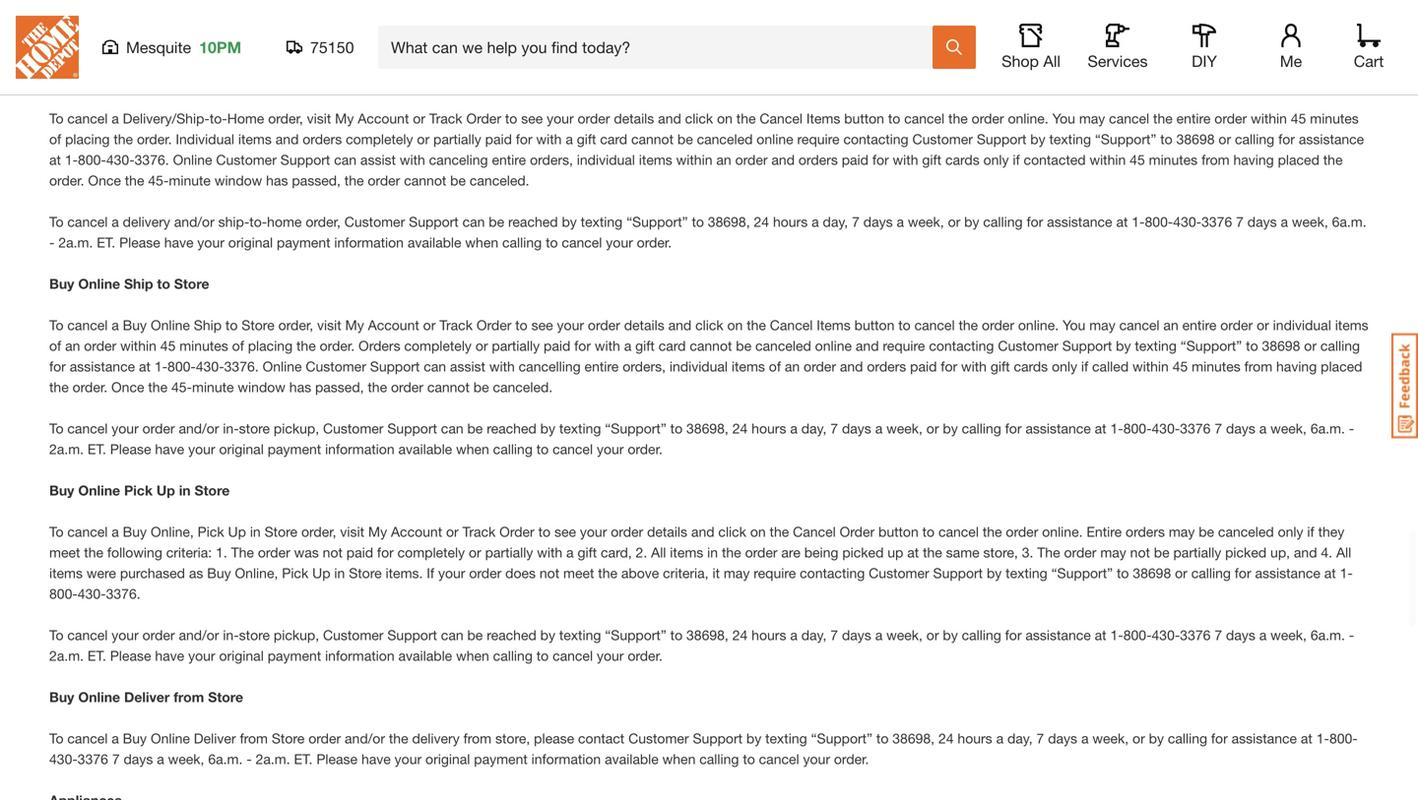 Task type: locate. For each thing, give the bounding box(es) containing it.
6a.m.
[[1332, 214, 1367, 230], [1311, 420, 1345, 437], [1311, 627, 1345, 644], [208, 751, 243, 768]]

1 vertical spatial contacting
[[929, 338, 994, 354]]

order,
[[268, 110, 303, 126], [306, 214, 341, 230], [278, 317, 313, 333], [301, 524, 336, 540]]

1 vertical spatial you
[[1063, 317, 1086, 333]]

1 vertical spatial placed
[[1321, 358, 1363, 375]]

contacting inside to cancel a buy online, pick up in store order, visit my account or track order to see your order details and click on the cancel order button to cancel the order online. entire orders may be canceled only if they meet the following criteria: 1. the order was not paid for completely or partially with a gift card, 2. all items in the order are being picked up at the same store, 3. the order may not be partially picked up, and 4. all items were purchased as buy online, pick up in store items. if your order does not meet the above criteria, it may require contacting customer support by texting "support" to 38698 or calling for assistance at 1- 800-430-3376.
[[800, 565, 865, 582]]

require inside to cancel a buy online, pick up in store order, visit my account or track order to see your order details and click on the cancel order button to cancel the order online. entire orders may be canceled only if they meet the following criteria: 1. the order was not paid for completely or partially with a gift card, 2. all items in the order are being picked up at the same store, 3. the order may not be partially picked up, and 4. all items were purchased as buy online, pick up in store items. if your order does not meet the above criteria, it may require contacting customer support by texting "support" to 38698 or calling for assistance at 1- 800-430-3376.
[[754, 565, 796, 582]]

2 to from the top
[[49, 214, 64, 230]]

minutes
[[1310, 110, 1359, 126], [1149, 152, 1198, 168], [180, 338, 228, 354], [1192, 358, 1241, 375]]

1-
[[65, 152, 78, 168], [1132, 214, 1145, 230], [154, 358, 168, 375], [1111, 420, 1124, 437], [1340, 565, 1353, 582], [1111, 627, 1124, 644], [1317, 731, 1330, 747]]

minute inside to cancel a buy online ship to store order, visit my account or track order to see your order details and click on the cancel items button to cancel the order online.  you may cancel an entire order or individual items of an order within 45 minutes of placing the order.  orders completely or partially paid for with a gift card cannot be canceled online and require contacting customer support by texting "support" to 38698 or calling for assistance at 1-800-430-3376. online customer support can assist with cancelling entire orders, individual items of an order and orders paid for with gift cards only if called within 45 minutes from having placed the order.  once the 45-minute window has passed, the order cannot be canceled.
[[192, 379, 234, 395]]

entire
[[1177, 110, 1211, 126], [492, 152, 526, 168], [1183, 317, 1217, 333], [585, 358, 619, 375]]

only up up,
[[1278, 524, 1304, 540]]

meet right does
[[563, 565, 594, 582]]

1 vertical spatial see
[[532, 317, 553, 333]]

"support"
[[1095, 131, 1157, 147], [627, 214, 688, 230], [1181, 338, 1242, 354], [605, 420, 667, 437], [1052, 565, 1113, 582], [605, 627, 667, 644], [811, 731, 873, 747]]

38698,
[[708, 214, 750, 230], [687, 420, 729, 437], [687, 627, 729, 644], [893, 731, 935, 747]]

completely right orders
[[404, 338, 472, 354]]

24 inside to cancel a delivery and/or ship-to-home order, customer support can be reached by texting "support" to 38698, 24 hours a day, 7 days a week, or by calling for assistance at 1-800-430-3376 7 days a week, 6a.m. - 2a.m. et. please have your original payment information available when calling to cancel your order.
[[754, 214, 769, 230]]

information inside to cancel a delivery and/or ship-to-home order, customer support can be reached by texting "support" to 38698, 24 hours a day, 7 days a week, or by calling for assistance at 1-800-430-3376 7 days a week, 6a.m. - 2a.m. et. please have your original payment information available when calling to cancel your order.
[[334, 234, 404, 251]]

75150
[[310, 38, 354, 57]]

hours
[[773, 214, 808, 230], [752, 420, 787, 437], [752, 627, 787, 644], [958, 731, 993, 747]]

completely up if
[[398, 545, 465, 561]]

online inside to cancel a delivery/ship-to-home order, visit my account or track order to see your order details and click on the cancel items button to cancel the order online.  you may cancel the entire order within 45 minutes of placing the order.  individual items and orders completely or partially paid for with a gift card cannot be canceled online require contacting customer support by texting "support" to 38698 or calling for assistance at 1-800-430-3376. online customer support can assist with canceling entire orders, individual items within an order and orders paid for with gift cards only if contacted within 45 minutes from having placed the order.  once the 45-minute window has passed, the order cannot be canceled.
[[757, 131, 794, 147]]

button
[[844, 110, 885, 126], [855, 317, 895, 333], [879, 524, 919, 540]]

buy online ship to store
[[49, 276, 213, 292]]

2 vertical spatial require
[[754, 565, 796, 582]]

your
[[253, 69, 280, 85], [547, 110, 574, 126], [197, 234, 225, 251], [606, 234, 633, 251], [557, 317, 584, 333], [112, 420, 139, 437], [188, 441, 215, 457], [597, 441, 624, 457], [580, 524, 607, 540], [438, 565, 465, 582], [112, 627, 139, 644], [188, 648, 215, 664], [597, 648, 624, 664], [395, 751, 422, 768], [803, 751, 830, 768]]

7 to from the top
[[49, 731, 64, 747]]

only left called on the top of page
[[1052, 358, 1078, 375]]

reached inside to cancel a delivery and/or ship-to-home order, customer support can be reached by texting "support" to 38698, 24 hours a day, 7 days a week, or by calling for assistance at 1-800-430-3376 7 days a week, 6a.m. - 2a.m. et. please have your original payment information available when calling to cancel your order.
[[508, 214, 558, 230]]

orders, down in.
[[530, 152, 573, 168]]

has inside to cancel a buy online ship to store order, visit my account or track order to see your order details and click on the cancel items button to cancel the order online.  you may cancel an entire order or individual items of an order within 45 minutes of placing the order.  orders completely or partially paid for with a gift card cannot be canceled online and require contacting customer support by texting "support" to 38698 or calling for assistance at 1-800-430-3376. online customer support can assist with cancelling entire orders, individual items of an order and orders paid for with gift cards only if called within 45 minutes from having placed the order.  once the 45-minute window has passed, the order cannot be canceled.
[[289, 379, 311, 395]]

1- inside to cancel a buy online, pick up in store order, visit my account or track order to see your order details and click on the cancel order button to cancel the order online. entire orders may be canceled only if they meet the following criteria: 1. the order was not paid for completely or partially with a gift card, 2. all items in the order are being picked up at the same store, 3. the order may not be partially picked up, and 4. all items were purchased as buy online, pick up in store items. if your order does not meet the above criteria, it may require contacting customer support by texting "support" to 38698 or calling for assistance at 1- 800-430-3376.
[[1340, 565, 1353, 582]]

visit inside to cancel a buy online, pick up in store order, visit my account or track order to see your order details and click on the cancel order button to cancel the order online. entire orders may be canceled only if they meet the following criteria: 1. the order was not paid for completely or partially with a gift card, 2. all items in the order are being picked up at the same store, 3. the order may not be partially picked up, and 4. all items were purchased as buy online, pick up in store items. if your order does not meet the above criteria, it may require contacting customer support by texting "support" to 38698 or calling for assistance at 1- 800-430-3376.
[[340, 524, 364, 540]]

0 vertical spatial button
[[844, 110, 885, 126]]

1 vertical spatial deliver
[[194, 731, 236, 747]]

1 horizontal spatial online
[[815, 338, 852, 354]]

1 vertical spatial if
[[1082, 358, 1089, 375]]

track inside to cancel a buy online ship to store order, visit my account or track order to see your order details and click on the cancel items button to cancel the order online.  you may cancel an entire order or individual items of an order within 45 minutes of placing the order.  orders completely or partially paid for with a gift card cannot be canceled online and require contacting customer support by texting "support" to 38698 or calling for assistance at 1-800-430-3376. online customer support can assist with cancelling entire orders, individual items of an order and orders paid for with gift cards only if called within 45 minutes from having placed the order.  once the 45-minute window has passed, the order cannot be canceled.
[[440, 317, 473, 333]]

1 horizontal spatial canceled
[[756, 338, 811, 354]]

1 vertical spatial to-
[[249, 214, 267, 230]]

when
[[465, 234, 499, 251], [456, 441, 489, 457], [456, 648, 489, 664], [663, 751, 696, 768]]

for
[[516, 131, 533, 147], [1279, 131, 1295, 147], [873, 152, 889, 168], [1027, 214, 1043, 230], [574, 338, 591, 354], [49, 358, 66, 375], [941, 358, 958, 375], [1005, 420, 1022, 437], [377, 545, 394, 561], [1235, 565, 1252, 582], [1005, 627, 1022, 644], [1212, 731, 1228, 747]]

2 horizontal spatial if
[[1308, 524, 1315, 540]]

an inside to cancel a delivery/ship-to-home order, visit my account or track order to see your order details and click on the cancel items button to cancel the order online.  you may cancel the entire order within 45 minutes of placing the order.  individual items and orders completely or partially paid for with a gift card cannot be canceled online require contacting customer support by texting "support" to 38698 or calling for assistance at 1-800-430-3376. online customer support can assist with canceling entire orders, individual items within an order and orders paid for with gift cards only if contacted within 45 minutes from having placed the order.  once the 45-minute window has passed, the order cannot be canceled.
[[717, 152, 732, 168]]

orders, right cancelling
[[623, 358, 666, 375]]

1 vertical spatial button
[[855, 317, 895, 333]]

1 horizontal spatial to-
[[249, 214, 267, 230]]

please
[[119, 234, 160, 251], [110, 441, 151, 457], [110, 648, 151, 664], [317, 751, 358, 768]]

account
[[358, 110, 409, 126], [368, 317, 419, 333], [391, 524, 442, 540]]

cards left called on the top of page
[[1014, 358, 1048, 375]]

store, left 3.
[[984, 545, 1018, 561]]

1 vertical spatial ship
[[194, 317, 222, 333]]

or
[[413, 110, 426, 126], [417, 131, 430, 147], [1219, 131, 1231, 147], [948, 214, 961, 230], [423, 317, 436, 333], [1257, 317, 1270, 333], [476, 338, 488, 354], [1305, 338, 1317, 354], [927, 420, 939, 437], [446, 524, 459, 540], [469, 545, 481, 561], [1175, 565, 1188, 582], [927, 627, 939, 644], [1133, 731, 1145, 747]]

can inside to cancel a delivery and/or ship-to-home order, customer support can be reached by texting "support" to 38698, 24 hours a day, 7 days a week, or by calling for assistance at 1-800-430-3376 7 days a week, 6a.m. - 2a.m. et. please have your original payment information available when calling to cancel your order.
[[463, 214, 485, 230]]

3376.
[[135, 152, 169, 168], [224, 358, 259, 375], [106, 586, 140, 602]]

0 horizontal spatial placing
[[65, 131, 110, 147]]

1 vertical spatial track
[[440, 317, 473, 333]]

to cancel your order and/or in-store pickup, customer support can be reached by texting "support" to 38698, 24 hours a day, 7 days a week, or by calling for assistance at 1-800-430-3376 7 days a week, 6a.m. - 2a.m. et. please have your original payment information available when calling to cancel your order.
[[49, 420, 1355, 457], [49, 627, 1355, 664]]

0 vertical spatial contacting
[[844, 131, 909, 147]]

1 vertical spatial only
[[1052, 358, 1078, 375]]

with inside to cancel a buy online, pick up in store order, visit my account or track order to see your order details and click on the cancel order button to cancel the order online. entire orders may be canceled only if they meet the following criteria: 1. the order was not paid for completely or partially with a gift card, 2. all items in the order are being picked up at the same store, 3. the order may not be partially picked up, and 4. all items were purchased as buy online, pick up in store items. if your order does not meet the above criteria, it may require contacting customer support by texting "support" to 38698 or calling for assistance at 1- 800-430-3376.
[[537, 545, 563, 561]]

my inside to cancel a buy online, pick up in store order, visit my account or track order to see your order details and click on the cancel order button to cancel the order online. entire orders may be canceled only if they meet the following criteria: 1. the order was not paid for completely or partially with a gift card, 2. all items in the order are being picked up at the same store, 3. the order may not be partially picked up, and 4. all items were purchased as buy online, pick up in store items. if your order does not meet the above criteria, it may require contacting customer support by texting "support" to 38698 or calling for assistance at 1- 800-430-3376.
[[368, 524, 387, 540]]

2 vertical spatial 3376.
[[106, 586, 140, 602]]

original inside to cancel a delivery and/or ship-to-home order, customer support can be reached by texting "support" to 38698, 24 hours a day, 7 days a week, or by calling for assistance at 1-800-430-3376 7 days a week, 6a.m. - 2a.m. et. please have your original payment information available when calling to cancel your order.
[[228, 234, 273, 251]]

items
[[238, 131, 272, 147], [639, 152, 673, 168], [1335, 317, 1369, 333], [732, 358, 765, 375], [670, 545, 704, 561], [49, 565, 83, 582]]

1 horizontal spatial has
[[289, 379, 311, 395]]

online,
[[151, 524, 194, 540], [235, 565, 278, 582]]

0 horizontal spatial store,
[[496, 731, 530, 747]]

1 vertical spatial visit
[[317, 317, 341, 333]]

to for be
[[49, 110, 64, 126]]

1 horizontal spatial placed
[[1321, 358, 1363, 375]]

1 horizontal spatial 38698
[[1177, 131, 1215, 147]]

2 horizontal spatial not
[[1131, 545, 1150, 561]]

1.
[[216, 545, 227, 561]]

1 horizontal spatial cards
[[1014, 358, 1048, 375]]

0 vertical spatial account
[[358, 110, 409, 126]]

1 horizontal spatial deliver
[[194, 731, 236, 747]]

0 vertical spatial require
[[797, 131, 840, 147]]

individual
[[577, 152, 635, 168], [1273, 317, 1332, 333], [670, 358, 728, 375]]

1 horizontal spatial online,
[[235, 565, 278, 582]]

assistance inside to cancel a buy online, pick up in store order, visit my account or track order to see your order details and click on the cancel order button to cancel the order online. entire orders may be canceled only if they meet the following criteria: 1. the order was not paid for completely or partially with a gift card, 2. all items in the order are being picked up at the same store, 3. the order may not be partially picked up, and 4. all items were purchased as buy online, pick up in store items. if your order does not meet the above criteria, it may require contacting customer support by texting "support" to 38698 or calling for assistance at 1- 800-430-3376.
[[1256, 565, 1321, 582]]

information
[[334, 234, 404, 251], [325, 441, 395, 457], [325, 648, 395, 664], [532, 751, 601, 768]]

completely for account
[[398, 545, 465, 561]]

to cancel your order and/or in-store pickup, customer support can be reached by texting "support" to 38698, 24 hours a day, 7 days a week, or by calling for assistance at 1-800-430-3376 7 days a week, 6a.m. - 2a.m. et. please have your original payment information available when calling to cancel your order. down to cancel a buy online ship to store order, visit my account or track order to see your order details and click on the cancel items button to cancel the order online.  you may cancel an entire order or individual items of an order within 45 minutes of placing the order.  orders completely or partially paid for with a gift card cannot be canceled online and require contacting customer support by texting "support" to 38698 or calling for assistance at 1-800-430-3376. online customer support can assist with cancelling entire orders, individual items of an order and orders paid for with gift cards only if called within 45 minutes from having placed the order.  once the 45-minute window has passed, the order cannot be canceled.
[[49, 420, 1355, 457]]

up
[[157, 483, 175, 499], [228, 524, 246, 540], [312, 565, 331, 582]]

0 horizontal spatial 45-
[[148, 172, 169, 188]]

1 vertical spatial window
[[238, 379, 286, 395]]

picked left up
[[843, 545, 884, 561]]

and/or inside to cancel a buy online deliver from store order and/or the delivery from store, please contact customer support by texting "support" to 38698, 24 hours a day, 7 days a week, or by calling for assistance at 1-800- 430-3376 7 days a week, 6a.m. - 2a.m. et. please have your original payment information available when calling to cancel your order.
[[345, 731, 385, 747]]

gift
[[577, 131, 596, 147], [922, 152, 942, 168], [635, 338, 655, 354], [991, 358, 1010, 375], [578, 545, 597, 561]]

or inside to cancel a buy online deliver from store order and/or the delivery from store, please contact customer support by texting "support" to 38698, 24 hours a day, 7 days a week, or by calling for assistance at 1-800- 430-3376 7 days a week, 6a.m. - 2a.m. et. please have your original payment information available when calling to cancel your order.
[[1133, 731, 1145, 747]]

the right 1.
[[231, 545, 254, 561]]

cancel
[[760, 110, 803, 126], [770, 317, 813, 333], [793, 524, 836, 540]]

0 vertical spatial cards
[[946, 152, 980, 168]]

all
[[1044, 52, 1061, 70], [651, 545, 666, 561], [1337, 545, 1352, 561]]

to inside to cancel a buy online, pick up in store order, visit my account or track order to see your order details and click on the cancel order button to cancel the order online. entire orders may be canceled only if they meet the following criteria: 1. the order was not paid for completely or partially with a gift card, 2. all items in the order are being picked up at the same store, 3. the order may not be partially picked up, and 4. all items were purchased as buy online, pick up in store items. if your order does not meet the above criteria, it may require contacting customer support by texting "support" to 38698 or calling for assistance at 1- 800-430-3376.
[[49, 524, 64, 540]]

0 horizontal spatial the
[[231, 545, 254, 561]]

800-
[[78, 152, 106, 168], [1145, 214, 1174, 230], [168, 358, 196, 375], [1124, 420, 1152, 437], [49, 586, 78, 602], [1124, 627, 1152, 644], [1330, 731, 1358, 747]]

order, inside to cancel a delivery/ship-to-home order, visit my account or track order to see your order details and click on the cancel items button to cancel the order online.  you may cancel the entire order within 45 minutes of placing the order.  individual items and orders completely or partially paid for with a gift card cannot be canceled online require contacting customer support by texting "support" to 38698 or calling for assistance at 1-800-430-3376. online customer support can assist with canceling entire orders, individual items within an order and orders paid for with gift cards only if contacted within 45 minutes from having placed the order.  once the 45-minute window has passed, the order cannot be canceled.
[[268, 110, 303, 126]]

store,
[[984, 545, 1018, 561], [496, 731, 530, 747]]

1 vertical spatial items
[[817, 317, 851, 333]]

account up items.
[[391, 524, 442, 540]]

38698 inside to cancel a buy online, pick up in store order, visit my account or track order to see your order details and click on the cancel order button to cancel the order online. entire orders may be canceled only if they meet the following criteria: 1. the order was not paid for completely or partially with a gift card, 2. all items in the order are being picked up at the same store, 3. the order may not be partially picked up, and 4. all items were purchased as buy online, pick up in store items. if your order does not meet the above criteria, it may require contacting customer support by texting "support" to 38698 or calling for assistance at 1- 800-430-3376.
[[1133, 565, 1172, 582]]

What can we help you find today? search field
[[391, 27, 932, 68]]

does
[[505, 565, 536, 582]]

require inside to cancel a delivery/ship-to-home order, visit my account or track order to see your order details and click on the cancel items button to cancel the order online.  you may cancel the entire order within 45 minutes of placing the order.  individual items and orders completely or partially paid for with a gift card cannot be canceled online require contacting customer support by texting "support" to 38698 or calling for assistance at 1-800-430-3376. online customer support can assist with canceling entire orders, individual items within an order and orders paid for with gift cards only if contacted within 45 minutes from having placed the order.  once the 45-minute window has passed, the order cannot be canceled.
[[797, 131, 840, 147]]

completely down "which"
[[346, 131, 413, 147]]

cancelling
[[519, 358, 581, 375]]

7
[[852, 214, 860, 230], [1236, 214, 1244, 230], [831, 420, 838, 437], [1215, 420, 1223, 437], [831, 627, 838, 644], [1215, 627, 1223, 644], [1037, 731, 1045, 747], [112, 751, 120, 768]]

assistance inside to cancel a buy online deliver from store order and/or the delivery from store, please contact customer support by texting "support" to 38698, 24 hours a day, 7 days a week, or by calling for assistance at 1-800- 430-3376 7 days a week, 6a.m. - 2a.m. et. please have your original payment information available when calling to cancel your order.
[[1232, 731, 1297, 747]]

store, left "please"
[[496, 731, 530, 747]]

cards inside to cancel a delivery/ship-to-home order, visit my account or track order to see your order details and click on the cancel items button to cancel the order online.  you may cancel the entire order within 45 minutes of placing the order.  individual items and orders completely or partially paid for with a gift card cannot be canceled online require contacting customer support by texting "support" to 38698 or calling for assistance at 1-800-430-3376. online customer support can assist with canceling entire orders, individual items within an order and orders paid for with gift cards only if contacted within 45 minutes from having placed the order.  once the 45-minute window has passed, the order cannot be canceled.
[[946, 152, 980, 168]]

placing
[[65, 131, 110, 147], [248, 338, 293, 354]]

click inside to cancel a buy online, pick up in store order, visit my account or track order to see your order details and click on the cancel order button to cancel the order online. entire orders may be canceled only if they meet the following criteria: 1. the order was not paid for completely or partially with a gift card, 2. all items in the order are being picked up at the same store, 3. the order may not be partially picked up, and 4. all items were purchased as buy online, pick up in store items. if your order does not meet the above criteria, it may require contacting customer support by texting "support" to 38698 or calling for assistance at 1- 800-430-3376.
[[719, 524, 747, 540]]

0 vertical spatial ship
[[124, 276, 153, 292]]

0 horizontal spatial to-
[[210, 110, 227, 126]]

at inside to cancel a buy online ship to store order, visit my account or track order to see your order details and click on the cancel items button to cancel the order online.  you may cancel an entire order or individual items of an order within 45 minutes of placing the order.  orders completely or partially paid for with a gift card cannot be canceled online and require contacting customer support by texting "support" to 38698 or calling for assistance at 1-800-430-3376. online customer support can assist with cancelling entire orders, individual items of an order and orders paid for with gift cards only if called within 45 minutes from having placed the order.  once the 45-minute window has passed, the order cannot be canceled.
[[139, 358, 151, 375]]

minute
[[169, 172, 211, 188], [192, 379, 234, 395]]

1- inside to cancel a delivery and/or ship-to-home order, customer support can be reached by texting "support" to 38698, 24 hours a day, 7 days a week, or by calling for assistance at 1-800-430-3376 7 days a week, 6a.m. - 2a.m. et. please have your original payment information available when calling to cancel your order.
[[1132, 214, 1145, 230]]

5 to from the top
[[49, 524, 64, 540]]

within down buy online ship to store
[[120, 338, 157, 354]]

original inside to cancel a buy online deliver from store order and/or the delivery from store, please contact customer support by texting "support" to 38698, 24 hours a day, 7 days a week, or by calling for assistance at 1-800- 430-3376 7 days a week, 6a.m. - 2a.m. et. please have your original payment information available when calling to cancel your order.
[[426, 751, 470, 768]]

430- inside to cancel a delivery/ship-to-home order, visit my account or track order to see your order details and click on the cancel items button to cancel the order online.  you may cancel the entire order within 45 minutes of placing the order.  individual items and orders completely or partially paid for with a gift card cannot be canceled online require contacting customer support by texting "support" to 38698 or calling for assistance at 1-800-430-3376. online customer support can assist with canceling entire orders, individual items within an order and orders paid for with gift cards only if contacted within 45 minutes from having placed the order.  once the 45-minute window has passed, the order cannot be canceled.
[[106, 152, 135, 168]]

2 horizontal spatial require
[[883, 338, 925, 354]]

paid
[[485, 131, 512, 147], [842, 152, 869, 168], [544, 338, 571, 354], [910, 358, 937, 375], [347, 545, 373, 561]]

visit inside to cancel a delivery/ship-to-home order, visit my account or track order to see your order details and click on the cancel items button to cancel the order online.  you may cancel the entire order within 45 minutes of placing the order.  individual items and orders completely or partially paid for with a gift card cannot be canceled online require contacting customer support by texting "support" to 38698 or calling for assistance at 1-800-430-3376. online customer support can assist with canceling entire orders, individual items within an order and orders paid for with gift cards only if contacted within 45 minutes from having placed the order.  once the 45-minute window has passed, the order cannot be canceled.
[[307, 110, 331, 126]]

order, inside to cancel a buy online ship to store order, visit my account or track order to see your order details and click on the cancel items button to cancel the order online.  you may cancel an entire order or individual items of an order within 45 minutes of placing the order.  orders completely or partially paid for with a gift card cannot be canceled online and require contacting customer support by texting "support" to 38698 or calling for assistance at 1-800-430-3376. online customer support can assist with cancelling entire orders, individual items of an order and orders paid for with gift cards only if called within 45 minutes from having placed the order.  once the 45-minute window has passed, the order cannot be canceled.
[[278, 317, 313, 333]]

800- inside to cancel a buy online ship to store order, visit my account or track order to see your order details and click on the cancel items button to cancel the order online.  you may cancel an entire order or individual items of an order within 45 minutes of placing the order.  orders completely or partially paid for with a gift card cannot be canceled online and require contacting customer support by texting "support" to 38698 or calling for assistance at 1-800-430-3376. online customer support can assist with cancelling entire orders, individual items of an order and orders paid for with gift cards only if called within 45 minutes from having placed the order.  once the 45-minute window has passed, the order cannot be canceled.
[[168, 358, 196, 375]]

to inside to cancel a buy online deliver from store order and/or the delivery from store, please contact customer support by texting "support" to 38698, 24 hours a day, 7 days a week, or by calling for assistance at 1-800- 430-3376 7 days a week, 6a.m. - 2a.m. et. please have your original payment information available when calling to cancel your order.
[[49, 731, 64, 747]]

support inside to cancel a delivery and/or ship-to-home order, customer support can be reached by texting "support" to 38698, 24 hours a day, 7 days a week, or by calling for assistance at 1-800-430-3376 7 days a week, 6a.m. - 2a.m. et. please have your original payment information available when calling to cancel your order.
[[409, 214, 459, 230]]

canceled.
[[470, 172, 530, 188], [493, 379, 553, 395]]

with
[[536, 131, 562, 147], [400, 152, 425, 168], [893, 152, 919, 168], [595, 338, 620, 354], [489, 358, 515, 375], [961, 358, 987, 375], [537, 545, 563, 561]]

having inside to cancel a delivery/ship-to-home order, visit my account or track order to see your order details and click on the cancel items button to cancel the order online.  you may cancel the entire order within 45 minutes of placing the order.  individual items and orders completely or partially paid for with a gift card cannot be canceled online require contacting customer support by texting "support" to 38698 or calling for assistance at 1-800-430-3376. online customer support can assist with canceling entire orders, individual items within an order and orders paid for with gift cards only if contacted within 45 minutes from having placed the order.  once the 45-minute window has passed, the order cannot be canceled.
[[1234, 152, 1274, 168]]

2.
[[636, 545, 647, 561]]

from
[[1202, 152, 1230, 168], [1245, 358, 1273, 375], [174, 689, 204, 706], [240, 731, 268, 747], [464, 731, 492, 747]]

all right 2.
[[651, 545, 666, 561]]

38698 inside to cancel a buy online ship to store order, visit my account or track order to see your order details and click on the cancel items button to cancel the order online.  you may cancel an entire order or individual items of an order within 45 minutes of placing the order.  orders completely or partially paid for with a gift card cannot be canceled online and require contacting customer support by texting "support" to 38698 or calling for assistance at 1-800-430-3376. online customer support can assist with cancelling entire orders, individual items of an order and orders paid for with gift cards only if called within 45 minutes from having placed the order.  once the 45-minute window has passed, the order cannot be canceled.
[[1262, 338, 1301, 354]]

to cancel a buy online deliver from store order and/or the delivery from store, please contact customer support by texting "support" to 38698, 24 hours a day, 7 days a week, or by calling for assistance at 1-800- 430-3376 7 days a week, 6a.m. - 2a.m. et. please have your original payment information available when calling to cancel your order.
[[49, 731, 1358, 768]]

to- inside to cancel a delivery and/or ship-to-home order, customer support can be reached by texting "support" to 38698, 24 hours a day, 7 days a week, or by calling for assistance at 1-800-430-3376 7 days a week, 6a.m. - 2a.m. et. please have your original payment information available when calling to cancel your order.
[[249, 214, 267, 230]]

as
[[189, 565, 203, 582]]

0 vertical spatial has
[[266, 172, 288, 188]]

picked left up,
[[1226, 545, 1267, 561]]

pick
[[124, 483, 153, 499], [198, 524, 224, 540], [282, 565, 309, 582]]

which
[[378, 69, 414, 85]]

0 vertical spatial store
[[239, 420, 270, 437]]

2 vertical spatial if
[[1308, 524, 1315, 540]]

partially inside to cancel a buy online ship to store order, visit my account or track order to see your order details and click on the cancel items button to cancel the order online.  you may cancel an entire order or individual items of an order within 45 minutes of placing the order.  orders completely or partially paid for with a gift card cannot be canceled online and require contacting customer support by texting "support" to 38698 or calling for assistance at 1-800-430-3376. online customer support can assist with cancelling entire orders, individual items of an order and orders paid for with gift cards only if called within 45 minutes from having placed the order.  once the 45-minute window has passed, the order cannot be canceled.
[[492, 338, 540, 354]]

may up the 'contacted'
[[1079, 110, 1106, 126]]

1 vertical spatial 38698
[[1262, 338, 1301, 354]]

0 vertical spatial online.
[[1008, 110, 1049, 126]]

click down to cancel a delivery and/or ship-to-home order, customer support can be reached by texting "support" to 38698, 24 hours a day, 7 days a week, or by calling for assistance at 1-800-430-3376 7 days a week, 6a.m. - 2a.m. et. please have your original payment information available when calling to cancel your order.
[[696, 317, 724, 333]]

1 vertical spatial online
[[815, 338, 852, 354]]

0 horizontal spatial pick
[[124, 483, 153, 499]]

all right 4.
[[1337, 545, 1352, 561]]

gift inside to cancel a buy online, pick up in store order, visit my account or track order to see your order details and click on the cancel order button to cancel the order online. entire orders may be canceled only if they meet the following criteria: 1. the order was not paid for completely or partially with a gift card, 2. all items in the order are being picked up at the same store, 3. the order may not be partially picked up, and 4. all items were purchased as buy online, pick up in store items. if your order does not meet the above criteria, it may require contacting customer support by texting "support" to 38698 or calling for assistance at 1- 800-430-3376.
[[578, 545, 597, 561]]

canceled. down cancelling
[[493, 379, 553, 395]]

partially up canceling
[[433, 131, 481, 147]]

0 vertical spatial my
[[335, 110, 354, 126]]

cancel
[[67, 110, 108, 126], [905, 110, 945, 126], [1109, 110, 1150, 126], [67, 214, 108, 230], [562, 234, 602, 251], [67, 317, 108, 333], [915, 317, 955, 333], [1120, 317, 1160, 333], [67, 420, 108, 437], [553, 441, 593, 457], [67, 524, 108, 540], [939, 524, 979, 540], [67, 627, 108, 644], [553, 648, 593, 664], [67, 731, 108, 747], [759, 751, 800, 768]]

0 horizontal spatial has
[[266, 172, 288, 188]]

cards left the 'contacted'
[[946, 152, 980, 168]]

2 vertical spatial my
[[368, 524, 387, 540]]

varies
[[132, 69, 168, 85]]

support inside to cancel a buy online, pick up in store order, visit my account or track order to see your order details and click on the cancel order button to cancel the order online. entire orders may be canceled only if they meet the following criteria: 1. the order was not paid for completely or partially with a gift card, 2. all items in the order are being picked up at the same store, 3. the order may not be partially picked up, and 4. all items were purchased as buy online, pick up in store items. if your order does not meet the above criteria, it may require contacting customer support by texting "support" to 38698 or calling for assistance at 1- 800-430-3376.
[[933, 565, 983, 582]]

has
[[266, 172, 288, 188], [289, 379, 311, 395]]

have inside to cancel a delivery and/or ship-to-home order, customer support can be reached by texting "support" to 38698, 24 hours a day, 7 days a week, or by calling for assistance at 1-800-430-3376 7 days a week, 6a.m. - 2a.m. et. please have your original payment information available when calling to cancel your order.
[[164, 234, 194, 251]]

day, inside to cancel a delivery and/or ship-to-home order, customer support can be reached by texting "support" to 38698, 24 hours a day, 7 days a week, or by calling for assistance at 1-800-430-3376 7 days a week, 6a.m. - 2a.m. et. please have your original payment information available when calling to cancel your order.
[[823, 214, 848, 230]]

all right shop at the top right of the page
[[1044, 52, 1061, 70]]

please
[[534, 731, 574, 747]]

delivery/ship to home
[[49, 27, 224, 44]]

window inside to cancel a delivery/ship-to-home order, visit my account or track order to see your order details and click on the cancel items button to cancel the order online.  you may cancel the entire order within 45 minutes of placing the order.  individual items and orders completely or partially paid for with a gift card cannot be canceled online require contacting customer support by texting "support" to 38698 or calling for assistance at 1-800-430-3376. online customer support can assist with canceling entire orders, individual items within an order and orders paid for with gift cards only if contacted within 45 minutes from having placed the order.  once the 45-minute window has passed, the order cannot be canceled.
[[215, 172, 262, 188]]

3376 inside to cancel a delivery and/or ship-to-home order, customer support can be reached by texting "support" to 38698, 24 hours a day, 7 days a week, or by calling for assistance at 1-800-430-3376 7 days a week, 6a.m. - 2a.m. et. please have your original payment information available when calling to cancel your order.
[[1202, 214, 1233, 230]]

once inside to cancel a buy online ship to store order, visit my account or track order to see your order details and click on the cancel items button to cancel the order online.  you may cancel an entire order or individual items of an order within 45 minutes of placing the order.  orders completely or partially paid for with a gift card cannot be canceled online and require contacting customer support by texting "support" to 38698 or calling for assistance at 1-800-430-3376. online customer support can assist with cancelling entire orders, individual items of an order and orders paid for with gift cards only if called within 45 minutes from having placed the order.  once the 45-minute window has passed, the order cannot be canceled.
[[111, 379, 144, 395]]

partially inside to cancel a delivery/ship-to-home order, visit my account or track order to see your order details and click on the cancel items button to cancel the order online.  you may cancel the entire order within 45 minutes of placing the order.  individual items and orders completely or partially paid for with a gift card cannot be canceled online require contacting customer support by texting "support" to 38698 or calling for assistance at 1-800-430-3376. online customer support can assist with canceling entire orders, individual items within an order and orders paid for with gift cards only if contacted within 45 minutes from having placed the order.  once the 45-minute window has passed, the order cannot be canceled.
[[433, 131, 481, 147]]

2 picked from the left
[[1226, 545, 1267, 561]]

at
[[49, 152, 61, 168], [1117, 214, 1128, 230], [139, 358, 151, 375], [1095, 420, 1107, 437], [908, 545, 919, 561], [1325, 565, 1336, 582], [1095, 627, 1107, 644], [1301, 731, 1313, 747]]

items
[[807, 110, 841, 126], [817, 317, 851, 333]]

1 vertical spatial click
[[696, 317, 724, 333]]

canceled inside to cancel a delivery/ship-to-home order, visit my account or track order to see your order details and click on the cancel items button to cancel the order online.  you may cancel the entire order within 45 minutes of placing the order.  individual items and orders completely or partially paid for with a gift card cannot be canceled online require contacting customer support by texting "support" to 38698 or calling for assistance at 1-800-430-3376. online customer support can assist with canceling entire orders, individual items within an order and orders paid for with gift cards only if contacted within 45 minutes from having placed the order.  once the 45-minute window has passed, the order cannot be canceled.
[[697, 131, 753, 147]]

2 vertical spatial pick
[[282, 565, 309, 582]]

2a.m.
[[58, 234, 93, 251], [49, 441, 84, 457], [49, 648, 84, 664], [256, 751, 290, 768]]

1 vertical spatial assist
[[450, 358, 486, 375]]

see inside to cancel a buy online ship to store order, visit my account or track order to see your order details and click on the cancel items button to cancel the order online.  you may cancel an entire order or individual items of an order within 45 minutes of placing the order.  orders completely or partially paid for with a gift card cannot be canceled online and require contacting customer support by texting "support" to 38698 or calling for assistance at 1-800-430-3376. online customer support can assist with cancelling entire orders, individual items of an order and orders paid for with gift cards only if called within 45 minutes from having placed the order.  once the 45-minute window has passed, the order cannot be canceled.
[[532, 317, 553, 333]]

1 horizontal spatial pick
[[198, 524, 224, 540]]

0 vertical spatial delivery
[[123, 214, 170, 230]]

cards
[[946, 152, 980, 168], [1014, 358, 1048, 375]]

button inside to cancel a delivery/ship-to-home order, visit my account or track order to see your order details and click on the cancel items button to cancel the order online.  you may cancel the entire order within 45 minutes of placing the order.  individual items and orders completely or partially paid for with a gift card cannot be canceled online require contacting customer support by texting "support" to 38698 or calling for assistance at 1-800-430-3376. online customer support can assist with canceling entire orders, individual items within an order and orders paid for with gift cards only if contacted within 45 minutes from having placed the order.  once the 45-minute window has passed, the order cannot be canceled.
[[844, 110, 885, 126]]

account up orders
[[368, 317, 419, 333]]

0 vertical spatial 38698
[[1177, 131, 1215, 147]]

orders, inside to cancel a buy online ship to store order, visit my account or track order to see your order details and click on the cancel items button to cancel the order online.  you may cancel an entire order or individual items of an order within 45 minutes of placing the order.  orders completely or partially paid for with a gift card cannot be canceled online and require contacting customer support by texting "support" to 38698 or calling for assistance at 1-800-430-3376. online customer support can assist with cancelling entire orders, individual items of an order and orders paid for with gift cards only if called within 45 minutes from having placed the order.  once the 45-minute window has passed, the order cannot be canceled.
[[623, 358, 666, 375]]

click
[[685, 110, 713, 126], [696, 317, 724, 333], [719, 524, 747, 540]]

1 vertical spatial on
[[727, 317, 743, 333]]

0 horizontal spatial ship
[[124, 276, 153, 292]]

430-
[[106, 152, 135, 168], [1174, 214, 1202, 230], [196, 358, 224, 375], [1152, 420, 1180, 437], [78, 586, 106, 602], [1152, 627, 1180, 644], [49, 751, 78, 768]]

1 vertical spatial once
[[111, 379, 144, 395]]

2 vertical spatial online.
[[1042, 524, 1083, 540]]

my up items.
[[368, 524, 387, 540]]

same
[[946, 545, 980, 561]]

pick up 1.
[[198, 524, 224, 540]]

1 vertical spatial canceled
[[756, 338, 811, 354]]

card,
[[601, 545, 632, 561]]

reached
[[508, 214, 558, 230], [487, 420, 537, 437], [487, 627, 537, 644]]

meet
[[49, 545, 80, 561], [563, 565, 594, 582]]

pickup,
[[274, 420, 319, 437], [274, 627, 319, 644]]

order. inside to cancel a delivery and/or ship-to-home order, customer support can be reached by texting "support" to 38698, 24 hours a day, 7 days a week, or by calling for assistance at 1-800-430-3376 7 days a week, 6a.m. - 2a.m. et. please have your original payment information available when calling to cancel your order.
[[637, 234, 672, 251]]

1 vertical spatial cancel
[[770, 317, 813, 333]]

1 vertical spatial to cancel your order and/or in-store pickup, customer support can be reached by texting "support" to 38698, 24 hours a day, 7 days a week, or by calling for assistance at 1-800-430-3376 7 days a week, 6a.m. - 2a.m. et. please have your original payment information available when calling to cancel your order.
[[49, 627, 1355, 664]]

track inside to cancel a buy online, pick up in store order, visit my account or track order to see your order details and click on the cancel order button to cancel the order online. entire orders may be canceled only if they meet the following criteria: 1. the order was not paid for completely or partially with a gift card, 2. all items in the order are being picked up at the same store, 3. the order may not be partially picked up, and 4. all items were purchased as buy online, pick up in store items. if your order does not meet the above criteria, it may require contacting customer support by texting "support" to 38698 or calling for assistance at 1- 800-430-3376.
[[463, 524, 496, 540]]

1 vertical spatial my
[[345, 317, 364, 333]]

store inside to cancel a buy online deliver from store order and/or the delivery from store, please contact customer support by texting "support" to 38698, 24 hours a day, 7 days a week, or by calling for assistance at 1-800- 430-3376 7 days a week, 6a.m. - 2a.m. et. please have your original payment information available when calling to cancel your order.
[[272, 731, 305, 747]]

to cancel your order and/or in-store pickup, customer support can be reached by texting "support" to 38698, 24 hours a day, 7 days a week, or by calling for assistance at 1-800-430-3376 7 days a week, 6a.m. - 2a.m. et. please have your original payment information available when calling to cancel your order. down it
[[49, 627, 1355, 664]]

buy online pick up in store
[[49, 483, 234, 499]]

account down "which"
[[358, 110, 409, 126]]

only left the 'contacted'
[[984, 152, 1009, 168]]

1 vertical spatial online.
[[1018, 317, 1059, 333]]

picked
[[843, 545, 884, 561], [1226, 545, 1267, 561]]

0 vertical spatial canceled
[[697, 131, 753, 147]]

1 vertical spatial pickup,
[[274, 627, 319, 644]]

an
[[717, 152, 732, 168], [1164, 317, 1179, 333], [65, 338, 80, 354], [785, 358, 800, 375]]

support
[[977, 131, 1027, 147], [281, 152, 330, 168], [409, 214, 459, 230], [1063, 338, 1112, 354], [370, 358, 420, 375], [387, 420, 437, 437], [933, 565, 983, 582], [387, 627, 437, 644], [693, 731, 743, 747]]

1 the from the left
[[231, 545, 254, 561]]

partially up does
[[485, 545, 533, 561]]

individual
[[176, 131, 234, 147]]

the
[[456, 69, 475, 85], [737, 110, 756, 126], [949, 110, 968, 126], [1154, 110, 1173, 126], [114, 131, 133, 147], [1324, 152, 1343, 168], [125, 172, 144, 188], [345, 172, 364, 188], [747, 317, 766, 333], [959, 317, 978, 333], [297, 338, 316, 354], [49, 379, 69, 395], [148, 379, 168, 395], [368, 379, 387, 395], [770, 524, 789, 540], [983, 524, 1002, 540], [84, 545, 103, 561], [722, 545, 741, 561], [923, 545, 943, 561], [598, 565, 618, 582], [389, 731, 408, 747]]

may
[[1079, 110, 1106, 126], [1090, 317, 1116, 333], [1169, 524, 1195, 540], [1101, 545, 1127, 561], [724, 565, 750, 582]]

placed inside to cancel a delivery/ship-to-home order, visit my account or track order to see your order details and click on the cancel items button to cancel the order online.  you may cancel the entire order within 45 minutes of placing the order.  individual items and orders completely or partially paid for with a gift card cannot be canceled online require contacting customer support by texting "support" to 38698 or calling for assistance at 1-800-430-3376. online customer support can assist with canceling entire orders, individual items within an order and orders paid for with gift cards only if contacted within 45 minutes from having placed the order.  once the 45-minute window has passed, the order cannot be canceled.
[[1278, 152, 1320, 168]]

by inside to cancel a buy online ship to store order, visit my account or track order to see your order details and click on the cancel items button to cancel the order online.  you may cancel an entire order or individual items of an order within 45 minutes of placing the order.  orders completely or partially paid for with a gift card cannot be canceled online and require contacting customer support by texting "support" to 38698 or calling for assistance at 1-800-430-3376. online customer support can assist with cancelling entire orders, individual items of an order and orders paid for with gift cards only if called within 45 minutes from having placed the order.  once the 45-minute window has passed, the order cannot be canceled.
[[1116, 338, 1131, 354]]

my down type
[[335, 110, 354, 126]]

2 vertical spatial click
[[719, 524, 747, 540]]

delivery inside to cancel a delivery and/or ship-to-home order, customer support can be reached by texting "support" to 38698, 24 hours a day, 7 days a week, or by calling for assistance at 1-800-430-3376 7 days a week, 6a.m. - 2a.m. et. please have your original payment information available when calling to cancel your order.
[[123, 214, 170, 230]]

1 vertical spatial passed,
[[315, 379, 364, 395]]

order.
[[137, 131, 172, 147], [49, 172, 84, 188], [637, 234, 672, 251], [320, 338, 355, 354], [73, 379, 108, 395], [628, 441, 663, 457], [628, 648, 663, 664], [834, 751, 869, 768]]

0 vertical spatial visit
[[307, 110, 331, 126]]

2 vertical spatial track
[[463, 524, 496, 540]]

the right 3.
[[1038, 545, 1061, 561]]

0 horizontal spatial only
[[984, 152, 1009, 168]]

canceled. down canceling
[[470, 172, 530, 188]]

passed, up home
[[292, 172, 341, 188]]

24 inside to cancel a buy online deliver from store order and/or the delivery from store, please contact customer support by texting "support" to 38698, 24 hours a day, 7 days a week, or by calling for assistance at 1-800- 430-3376 7 days a week, 6a.m. - 2a.m. et. please have your original payment information available when calling to cancel your order.
[[939, 731, 954, 747]]

in
[[179, 483, 191, 499], [250, 524, 261, 540], [707, 545, 718, 561], [334, 565, 345, 582]]

at inside to cancel a buy online deliver from store order and/or the delivery from store, please contact customer support by texting "support" to 38698, 24 hours a day, 7 days a week, or by calling for assistance at 1-800- 430-3376 7 days a week, 6a.m. - 2a.m. et. please have your original payment information available when calling to cancel your order.
[[1301, 731, 1313, 747]]

available inside to cancel a delivery and/or ship-to-home order, customer support can be reached by texting "support" to 38698, 24 hours a day, 7 days a week, or by calling for assistance at 1-800-430-3376 7 days a week, 6a.m. - 2a.m. et. please have your original payment information available when calling to cancel your order.
[[408, 234, 462, 251]]

feedback link image
[[1392, 333, 1419, 439]]

payment inside to cancel a buy online deliver from store order and/or the delivery from store, please contact customer support by texting "support" to 38698, 24 hours a day, 7 days a week, or by calling for assistance at 1-800- 430-3376 7 days a week, 6a.m. - 2a.m. et. please have your original payment information available when calling to cancel your order.
[[474, 751, 528, 768]]

2 vertical spatial only
[[1278, 524, 1304, 540]]

texting inside to cancel a delivery/ship-to-home order, visit my account or track order to see your order details and click on the cancel items button to cancel the order online.  you may cancel the entire order within 45 minutes of placing the order.  individual items and orders completely or partially paid for with a gift card cannot be canceled online require contacting customer support by texting "support" to 38698 or calling for assistance at 1-800-430-3376. online customer support can assist with canceling entire orders, individual items within an order and orders paid for with gift cards only if contacted within 45 minutes from having placed the order.  once the 45-minute window has passed, the order cannot be canceled.
[[1050, 131, 1091, 147]]

45
[[1291, 110, 1307, 126], [1130, 152, 1145, 168], [160, 338, 176, 354], [1173, 358, 1188, 375]]

meet left following
[[49, 545, 80, 561]]

within right called on the top of page
[[1133, 358, 1169, 375]]

calling
[[1235, 131, 1275, 147], [983, 214, 1023, 230], [502, 234, 542, 251], [1321, 338, 1360, 354], [962, 420, 1002, 437], [493, 441, 533, 457], [1192, 565, 1231, 582], [962, 627, 1002, 644], [493, 648, 533, 664], [1168, 731, 1208, 747], [700, 751, 739, 768]]

3 to from the top
[[49, 317, 64, 333]]

1 vertical spatial reached
[[487, 420, 537, 437]]

if left the they
[[1308, 524, 1315, 540]]

0 vertical spatial to cancel your order and/or in-store pickup, customer support can be reached by texting "support" to 38698, 24 hours a day, 7 days a week, or by calling for assistance at 1-800-430-3376 7 days a week, 6a.m. - 2a.m. et. please have your original payment information available when calling to cancel your order.
[[49, 420, 1355, 457]]

1 pickup, from the top
[[274, 420, 319, 437]]

0 vertical spatial minute
[[169, 172, 211, 188]]

hours inside to cancel a buy online deliver from store order and/or the delivery from store, please contact customer support by texting "support" to 38698, 24 hours a day, 7 days a week, or by calling for assistance at 1-800- 430-3376 7 days a week, 6a.m. - 2a.m. et. please have your original payment information available when calling to cancel your order.
[[958, 731, 993, 747]]

for inside to cancel a buy online deliver from store order and/or the delivery from store, please contact customer support by texting "support" to 38698, 24 hours a day, 7 days a week, or by calling for assistance at 1-800- 430-3376 7 days a week, 6a.m. - 2a.m. et. please have your original payment information available when calling to cancel your order.
[[1212, 731, 1228, 747]]

1 horizontal spatial orders,
[[623, 358, 666, 375]]

0 horizontal spatial 38698
[[1133, 565, 1172, 582]]

if left called on the top of page
[[1082, 358, 1089, 375]]

may down entire at the bottom
[[1101, 545, 1127, 561]]

1 horizontal spatial placing
[[248, 338, 293, 354]]

my up orders
[[345, 317, 364, 333]]

assist left cancelling
[[450, 358, 486, 375]]

completely inside to cancel a buy online ship to store order, visit my account or track order to see your order details and click on the cancel items button to cancel the order online.  you may cancel an entire order or individual items of an order within 45 minutes of placing the order.  orders completely or partially paid for with a gift card cannot be canceled online and require contacting customer support by texting "support" to 38698 or calling for assistance at 1-800-430-3376. online customer support can assist with cancelling entire orders, individual items of an order and orders paid for with gift cards only if called within 45 minutes from having placed the order.  once the 45-minute window has passed, the order cannot be canceled.
[[404, 338, 472, 354]]

payment inside to cancel a delivery and/or ship-to-home order, customer support can be reached by texting "support" to 38698, 24 hours a day, 7 days a week, or by calling for assistance at 1-800-430-3376 7 days a week, 6a.m. - 2a.m. et. please have your original payment information available when calling to cancel your order.
[[277, 234, 331, 251]]

1 horizontal spatial if
[[1082, 358, 1089, 375]]

original
[[228, 234, 273, 251], [219, 441, 264, 457], [219, 648, 264, 664], [426, 751, 470, 768]]

payment
[[277, 234, 331, 251], [268, 441, 321, 457], [268, 648, 321, 664], [474, 751, 528, 768]]

click up it
[[719, 524, 747, 540]]

me button
[[1260, 24, 1323, 71]]

paid inside to cancel a buy online, pick up in store order, visit my account or track order to see your order details and click on the cancel order button to cancel the order online. entire orders may be canceled only if they meet the following criteria: 1. the order was not paid for completely or partially with a gift card, 2. all items in the order are being picked up at the same store, 3. the order may not be partially picked up, and 4. all items were purchased as buy online, pick up in store items. if your order does not meet the above criteria, it may require contacting customer support by texting "support" to 38698 or calling for assistance at 1- 800-430-3376.
[[347, 545, 373, 561]]

cards inside to cancel a buy online ship to store order, visit my account or track order to see your order details and click on the cancel items button to cancel the order online.  you may cancel an entire order or individual items of an order within 45 minutes of placing the order.  orders completely or partially paid for with a gift card cannot be canceled online and require contacting customer support by texting "support" to 38698 or calling for assistance at 1-800-430-3376. online customer support can assist with cancelling entire orders, individual items of an order and orders paid for with gift cards only if called within 45 minutes from having placed the order.  once the 45-minute window has passed, the order cannot be canceled.
[[1014, 358, 1048, 375]]

online, right as
[[235, 565, 278, 582]]

if left the 'contacted'
[[1013, 152, 1020, 168]]

"support" inside to cancel a buy online ship to store order, visit my account or track order to see your order details and click on the cancel items button to cancel the order online.  you may cancel an entire order or individual items of an order within 45 minutes of placing the order.  orders completely or partially paid for with a gift card cannot be canceled online and require contacting customer support by texting "support" to 38698 or calling for assistance at 1-800-430-3376. online customer support can assist with cancelling entire orders, individual items of an order and orders paid for with gift cards only if called within 45 minutes from having placed the order.  once the 45-minute window has passed, the order cannot be canceled.
[[1181, 338, 1242, 354]]

store, inside to cancel a buy online deliver from store order and/or the delivery from store, please contact customer support by texting "support" to 38698, 24 hours a day, 7 days a week, or by calling for assistance at 1-800- 430-3376 7 days a week, 6a.m. - 2a.m. et. please have your original payment information available when calling to cancel your order.
[[496, 731, 530, 747]]

2 pickup, from the top
[[274, 627, 319, 644]]

the
[[231, 545, 254, 561], [1038, 545, 1061, 561]]

430- inside to cancel a buy online ship to store order, visit my account or track order to see your order details and click on the cancel items button to cancel the order online.  you may cancel an entire order or individual items of an order within 45 minutes of placing the order.  orders completely or partially paid for with a gift card cannot be canceled online and require contacting customer support by texting "support" to 38698 or calling for assistance at 1-800-430-3376. online customer support can assist with cancelling entire orders, individual items of an order and orders paid for with gift cards only if called within 45 minutes from having placed the order.  once the 45-minute window has passed, the order cannot be canceled.
[[196, 358, 224, 375]]

and/or
[[174, 214, 215, 230], [179, 420, 219, 437], [179, 627, 219, 644], [345, 731, 385, 747]]

0 vertical spatial details
[[614, 110, 654, 126]]

1 vertical spatial delivery
[[412, 731, 460, 747]]

1 vertical spatial store
[[239, 627, 270, 644]]

0 vertical spatial pick
[[124, 483, 153, 499]]

1 vertical spatial cards
[[1014, 358, 1048, 375]]

online, up the criteria:
[[151, 524, 194, 540]]

online inside to cancel a buy online deliver from store order and/or the delivery from store, please contact customer support by texting "support" to 38698, 24 hours a day, 7 days a week, or by calling for assistance at 1-800- 430-3376 7 days a week, 6a.m. - 2a.m. et. please have your original payment information available when calling to cancel your order.
[[151, 731, 190, 747]]

45- inside to cancel a buy online ship to store order, visit my account or track order to see your order details and click on the cancel items button to cancel the order online.  you may cancel an entire order or individual items of an order within 45 minutes of placing the order.  orders completely or partially paid for with a gift card cannot be canceled online and require contacting customer support by texting "support" to 38698 or calling for assistance at 1-800-430-3376. online customer support can assist with cancelling entire orders, individual items of an order and orders paid for with gift cards only if called within 45 minutes from having placed the order.  once the 45-minute window has passed, the order cannot be canceled.
[[171, 379, 192, 395]]

1 vertical spatial having
[[1277, 358, 1317, 375]]

1 vertical spatial up
[[228, 524, 246, 540]]

0 vertical spatial cancel
[[760, 110, 803, 126]]

1 vertical spatial store,
[[496, 731, 530, 747]]

have
[[164, 234, 194, 251], [155, 441, 184, 457], [155, 648, 184, 664], [361, 751, 391, 768]]

partially up cancelling
[[492, 338, 540, 354]]

0 vertical spatial 45-
[[148, 172, 169, 188]]

75150 button
[[287, 37, 355, 57]]

passed, down orders
[[315, 379, 364, 395]]

within up to cancel a delivery and/or ship-to-home order, customer support can be reached by texting "support" to 38698, 24 hours a day, 7 days a week, or by calling for assistance at 1-800-430-3376 7 days a week, 6a.m. - 2a.m. et. please have your original payment information available when calling to cancel your order.
[[676, 152, 713, 168]]

click down what can we help you find today? search field
[[685, 110, 713, 126]]

1 horizontal spatial picked
[[1226, 545, 1267, 561]]

45 right called on the top of page
[[1173, 358, 1188, 375]]

1 to from the top
[[49, 110, 64, 126]]

0 horizontal spatial placed
[[1278, 152, 1320, 168]]

pick up following
[[124, 483, 153, 499]]

assist left canceling
[[360, 152, 396, 168]]

1 in- from the top
[[223, 420, 239, 437]]

1 picked from the left
[[843, 545, 884, 561]]

account inside to cancel a buy online ship to store order, visit my account or track order to see your order details and click on the cancel items button to cancel the order online.  you may cancel an entire order or individual items of an order within 45 minutes of placing the order.  orders completely or partially paid for with a gift card cannot be canceled online and require contacting customer support by texting "support" to 38698 or calling for assistance at 1-800-430-3376. online customer support can assist with cancelling entire orders, individual items of an order and orders paid for with gift cards only if called within 45 minutes from having placed the order.  once the 45-minute window has passed, the order cannot be canceled.
[[368, 317, 419, 333]]

1 vertical spatial meet
[[563, 565, 594, 582]]

1 vertical spatial minute
[[192, 379, 234, 395]]

pick down was
[[282, 565, 309, 582]]

on
[[717, 110, 733, 126], [727, 317, 743, 333], [750, 524, 766, 540]]

45 right the 'contacted'
[[1130, 152, 1145, 168]]

may up called on the top of page
[[1090, 317, 1116, 333]]

order, inside to cancel a delivery and/or ship-to-home order, customer support can be reached by texting "support" to 38698, 24 hours a day, 7 days a week, or by calling for assistance at 1-800-430-3376 7 days a week, 6a.m. - 2a.m. et. please have your original payment information available when calling to cancel your order.
[[306, 214, 341, 230]]

45- inside to cancel a delivery/ship-to-home order, visit my account or track order to see your order details and click on the cancel items button to cancel the order online.  you may cancel the entire order within 45 minutes of placing the order.  individual items and orders completely or partially paid for with a gift card cannot be canceled online require contacting customer support by texting "support" to 38698 or calling for assistance at 1-800-430-3376. online customer support can assist with canceling entire orders, individual items within an order and orders paid for with gift cards only if contacted within 45 minutes from having placed the order.  once the 45-minute window has passed, the order cannot be canceled.
[[148, 172, 169, 188]]

you inside to cancel a delivery/ship-to-home order, visit my account or track order to see your order details and click on the cancel items button to cancel the order online.  you may cancel the entire order within 45 minutes of placing the order.  individual items and orders completely or partially paid for with a gift card cannot be canceled online require contacting customer support by texting "support" to 38698 or calling for assistance at 1-800-430-3376. online customer support can assist with canceling entire orders, individual items within an order and orders paid for with gift cards only if contacted within 45 minutes from having placed the order.  once the 45-minute window has passed, the order cannot be canceled.
[[1053, 110, 1076, 126]]

0 horizontal spatial require
[[754, 565, 796, 582]]

completely inside to cancel a delivery/ship-to-home order, visit my account or track order to see your order details and click on the cancel items button to cancel the order online.  you may cancel the entire order within 45 minutes of placing the order.  individual items and orders completely or partially paid for with a gift card cannot be canceled online require contacting customer support by texting "support" to 38698 or calling for assistance at 1-800-430-3376. online customer support can assist with canceling entire orders, individual items within an order and orders paid for with gift cards only if contacted within 45 minutes from having placed the order.  once the 45-minute window has passed, the order cannot be canceled.
[[346, 131, 413, 147]]

individual inside to cancel a delivery/ship-to-home order, visit my account or track order to see your order details and click on the cancel items button to cancel the order online.  you may cancel the entire order within 45 minutes of placing the order.  individual items and orders completely or partially paid for with a gift card cannot be canceled online require contacting customer support by texting "support" to 38698 or calling for assistance at 1-800-430-3376. online customer support can assist with canceling entire orders, individual items within an order and orders paid for with gift cards only if contacted within 45 minutes from having placed the order.  once the 45-minute window has passed, the order cannot be canceled.
[[577, 152, 635, 168]]

details
[[614, 110, 654, 126], [624, 317, 665, 333], [647, 524, 688, 540]]

the inside to cancel a buy online deliver from store order and/or the delivery from store, please contact customer support by texting "support" to 38698, 24 hours a day, 7 days a week, or by calling for assistance at 1-800- 430-3376 7 days a week, 6a.m. - 2a.m. et. please have your original payment information available when calling to cancel your order.
[[389, 731, 408, 747]]

0 vertical spatial completely
[[346, 131, 413, 147]]



Task type: describe. For each thing, give the bounding box(es) containing it.
up
[[888, 545, 904, 561]]

to
[[158, 27, 177, 44]]

in.
[[529, 69, 544, 85]]

to cancel a delivery/ship-to-home order, visit my account or track order to see your order details and click on the cancel items button to cancel the order online.  you may cancel the entire order within 45 minutes of placing the order.  individual items and orders completely or partially paid for with a gift card cannot be canceled online require contacting customer support by texting "support" to 38698 or calling for assistance at 1-800-430-3376. online customer support can assist with canceling entire orders, individual items within an order and orders paid for with gift cards only if contacted within 45 minutes from having placed the order.  once the 45-minute window has passed, the order cannot be canceled.
[[49, 110, 1365, 188]]

ship-
[[218, 214, 250, 230]]

on inside to cancel a buy online ship to store order, visit my account or track order to see your order details and click on the cancel items button to cancel the order online.  you may cancel an entire order or individual items of an order within 45 minutes of placing the order.  orders completely or partially paid for with a gift card cannot be canceled online and require contacting customer support by texting "support" to 38698 or calling for assistance at 1-800-430-3376. online customer support can assist with cancelling entire orders, individual items of an order and orders paid for with gift cards only if called within 45 minutes from having placed the order.  once the 45-minute window has passed, the order cannot be canceled.
[[727, 317, 743, 333]]

entire
[[1087, 524, 1122, 540]]

texting inside to cancel a buy online deliver from store order and/or the delivery from store, please contact customer support by texting "support" to 38698, 24 hours a day, 7 days a week, or by calling for assistance at 1-800- 430-3376 7 days a week, 6a.m. - 2a.m. et. please have your original payment information available when calling to cancel your order.
[[766, 731, 807, 747]]

buy online deliver from store
[[49, 689, 247, 706]]

38698 inside to cancel a delivery/ship-to-home order, visit my account or track order to see your order details and click on the cancel items button to cancel the order online.  you may cancel the entire order within 45 minutes of placing the order.  individual items and orders completely or partially paid for with a gift card cannot be canceled online require contacting customer support by texting "support" to 38698 or calling for assistance at 1-800-430-3376. online customer support can assist with canceling entire orders, individual items within an order and orders paid for with gift cards only if contacted within 45 minutes from having placed the order.  once the 45-minute window has passed, the order cannot be canceled.
[[1177, 131, 1215, 147]]

partially left up,
[[1174, 545, 1222, 561]]

to for order.
[[49, 214, 64, 230]]

ship inside to cancel a buy online ship to store order, visit my account or track order to see your order details and click on the cancel items button to cancel the order online.  you may cancel an entire order or individual items of an order within 45 minutes of placing the order.  orders completely or partially paid for with a gift card cannot be canceled online and require contacting customer support by texting "support" to 38698 or calling for assistance at 1-800-430-3376. online customer support can assist with cancelling entire orders, individual items of an order and orders paid for with gift cards only if called within 45 minutes from having placed the order.  once the 45-minute window has passed, the order cannot be canceled.
[[194, 317, 222, 333]]

please inside to cancel a delivery and/or ship-to-home order, customer support can be reached by texting "support" to 38698, 24 hours a day, 7 days a week, or by calling for assistance at 1-800-430-3376 7 days a week, 6a.m. - 2a.m. et. please have your original payment information available when calling to cancel your order.
[[119, 234, 160, 251]]

calling inside to cancel a buy online, pick up in store order, visit my account or track order to see your order details and click on the cancel order button to cancel the order online. entire orders may be canceled only if they meet the following criteria: 1. the order was not paid for completely or partially with a gift card, 2. all items in the order are being picked up at the same store, 3. the order may not be partially picked up, and 4. all items were purchased as buy online, pick up in store items. if your order does not meet the above criteria, it may require contacting customer support by texting "support" to 38698 or calling for assistance at 1- 800-430-3376.
[[1192, 565, 1231, 582]]

2 vertical spatial up
[[312, 565, 331, 582]]

order. inside to cancel a buy online deliver from store order and/or the delivery from store, please contact customer support by texting "support" to 38698, 24 hours a day, 7 days a week, or by calling for assistance at 1-800- 430-3376 7 days a week, 6a.m. - 2a.m. et. please have your original payment information available when calling to cancel your order.
[[834, 751, 869, 768]]

may inside to cancel a delivery/ship-to-home order, visit my account or track order to see your order details and click on the cancel items button to cancel the order online.  you may cancel the entire order within 45 minutes of placing the order.  individual items and orders completely or partially paid for with a gift card cannot be canceled online require contacting customer support by texting "support" to 38698 or calling for assistance at 1-800-430-3376. online customer support can assist with canceling entire orders, individual items within an order and orders paid for with gift cards only if contacted within 45 minutes from having placed the order.  once the 45-minute window has passed, the order cannot be canceled.
[[1079, 110, 1106, 126]]

800- inside to cancel a buy online deliver from store order and/or the delivery from store, please contact customer support by texting "support" to 38698, 24 hours a day, 7 days a week, or by calling for assistance at 1-800- 430-3376 7 days a week, 6a.m. - 2a.m. et. please have your original payment information available when calling to cancel your order.
[[1330, 731, 1358, 747]]

38698, inside to cancel a buy online deliver from store order and/or the delivery from store, please contact customer support by texting "support" to 38698, 24 hours a day, 7 days a week, or by calling for assistance at 1-800- 430-3376 7 days a week, 6a.m. - 2a.m. et. please have your original payment information available when calling to cancel your order.
[[893, 731, 935, 747]]

4 to from the top
[[49, 420, 64, 437]]

0 horizontal spatial online,
[[151, 524, 194, 540]]

if
[[427, 565, 434, 582]]

the home depot logo image
[[16, 16, 79, 79]]

shop
[[1002, 52, 1039, 70]]

contacting inside to cancel a buy online ship to store order, visit my account or track order to see your order details and click on the cancel items button to cancel the order online.  you may cancel an entire order or individual items of an order within 45 minutes of placing the order.  orders completely or partially paid for with a gift card cannot be canceled online and require contacting customer support by texting "support" to 38698 or calling for assistance at 1-800-430-3376. online customer support can assist with cancelling entire orders, individual items of an order and orders paid for with gift cards only if called within 45 minutes from having placed the order.  once the 45-minute window has passed, the order cannot be canceled.
[[929, 338, 994, 354]]

45 down the me
[[1291, 110, 1307, 126]]

this
[[49, 69, 75, 85]]

texting inside to cancel a delivery and/or ship-to-home order, customer support can be reached by texting "support" to 38698, 24 hours a day, 7 days a week, or by calling for assistance at 1-800-430-3376 7 days a week, 6a.m. - 2a.m. et. please have your original payment information available when calling to cancel your order.
[[581, 214, 623, 230]]

0 horizontal spatial up
[[157, 483, 175, 499]]

were
[[87, 565, 116, 582]]

et. inside to cancel a delivery and/or ship-to-home order, customer support can be reached by texting "support" to 38698, 24 hours a day, 7 days a week, or by calling for assistance at 1-800-430-3376 7 days a week, 6a.m. - 2a.m. et. please have your original payment information available when calling to cancel your order.
[[97, 234, 115, 251]]

1 vertical spatial online,
[[235, 565, 278, 582]]

once inside to cancel a delivery/ship-to-home order, visit my account or track order to see your order details and click on the cancel items button to cancel the order online.  you may cancel the entire order within 45 minutes of placing the order.  individual items and orders completely or partially paid for with a gift card cannot be canceled online require contacting customer support by texting "support" to 38698 or calling for assistance at 1-800-430-3376. online customer support can assist with canceling entire orders, individual items within an order and orders paid for with gift cards only if contacted within 45 minutes from having placed the order.  once the 45-minute window has passed, the order cannot be canceled.
[[88, 172, 121, 188]]

this process varies according to your order type and which stage the order is in.
[[49, 69, 547, 85]]

"support" inside to cancel a buy online, pick up in store order, visit my account or track order to see your order details and click on the cancel order button to cancel the order online. entire orders may be canceled only if they meet the following criteria: 1. the order was not paid for completely or partially with a gift card, 2. all items in the order are being picked up at the same store, 3. the order may not be partially picked up, and 4. all items were purchased as buy online, pick up in store items. if your order does not meet the above criteria, it may require contacting customer support by texting "support" to 38698 or calling for assistance at 1- 800-430-3376.
[[1052, 565, 1113, 582]]

to cancel a delivery and/or ship-to-home order, customer support can be reached by texting "support" to 38698, 24 hours a day, 7 days a week, or by calling for assistance at 1-800-430-3376 7 days a week, 6a.m. - 2a.m. et. please have your original payment information available when calling to cancel your order.
[[49, 214, 1367, 251]]

delivery inside to cancel a buy online deliver from store order and/or the delivery from store, please contact customer support by texting "support" to 38698, 24 hours a day, 7 days a week, or by calling for assistance at 1-800- 430-3376 7 days a week, 6a.m. - 2a.m. et. please have your original payment information available when calling to cancel your order.
[[412, 731, 460, 747]]

calling inside to cancel a buy online ship to store order, visit my account or track order to see your order details and click on the cancel items button to cancel the order online.  you may cancel an entire order or individual items of an order within 45 minutes of placing the order.  orders completely or partially paid for with a gift card cannot be canceled online and require contacting customer support by texting "support" to 38698 or calling for assistance at 1-800-430-3376. online customer support can assist with cancelling entire orders, individual items of an order and orders paid for with gift cards only if called within 45 minutes from having placed the order.  once the 45-minute window has passed, the order cannot be canceled.
[[1321, 338, 1360, 354]]

order inside to cancel a buy online ship to store order, visit my account or track order to see your order details and click on the cancel items button to cancel the order online.  you may cancel an entire order or individual items of an order within 45 minutes of placing the order.  orders completely or partially paid for with a gift card cannot be canceled online and require contacting customer support by texting "support" to 38698 or calling for assistance at 1-800-430-3376. online customer support can assist with cancelling entire orders, individual items of an order and orders paid for with gift cards only if called within 45 minutes from having placed the order.  once the 45-minute window has passed, the order cannot be canceled.
[[477, 317, 512, 333]]

diy
[[1192, 52, 1217, 70]]

mesquite
[[126, 38, 191, 57]]

orders, inside to cancel a delivery/ship-to-home order, visit my account or track order to see your order details and click on the cancel items button to cancel the order online.  you may cancel the entire order within 45 minutes of placing the order.  individual items and orders completely or partially paid for with a gift card cannot be canceled online require contacting customer support by texting "support" to 38698 or calling for assistance at 1-800-430-3376. online customer support can assist with canceling entire orders, individual items within an order and orders paid for with gift cards only if contacted within 45 minutes from having placed the order.  once the 45-minute window has passed, the order cannot be canceled.
[[530, 152, 573, 168]]

my inside to cancel a buy online ship to store order, visit my account or track order to see your order details and click on the cancel items button to cancel the order online.  you may cancel an entire order or individual items of an order within 45 minutes of placing the order.  orders completely or partially paid for with a gift card cannot be canceled online and require contacting customer support by texting "support" to 38698 or calling for assistance at 1-800-430-3376. online customer support can assist with cancelling entire orders, individual items of an order and orders paid for with gift cards only if called within 45 minutes from having placed the order.  once the 45-minute window has passed, the order cannot be canceled.
[[345, 317, 364, 333]]

2 horizontal spatial all
[[1337, 545, 1352, 561]]

1 horizontal spatial up
[[228, 524, 246, 540]]

has inside to cancel a delivery/ship-to-home order, visit my account or track order to see your order details and click on the cancel items button to cancel the order online.  you may cancel the entire order within 45 minutes of placing the order.  individual items and orders completely or partially paid for with a gift card cannot be canceled online require contacting customer support by texting "support" to 38698 or calling for assistance at 1-800-430-3376. online customer support can assist with canceling entire orders, individual items within an order and orders paid for with gift cards only if contacted within 45 minutes from having placed the order.  once the 45-minute window has passed, the order cannot be canceled.
[[266, 172, 288, 188]]

for inside to cancel a delivery and/or ship-to-home order, customer support can be reached by texting "support" to 38698, 24 hours a day, 7 days a week, or by calling for assistance at 1-800-430-3376 7 days a week, 6a.m. - 2a.m. et. please have your original payment information available when calling to cancel your order.
[[1027, 214, 1043, 230]]

purchased
[[120, 565, 185, 582]]

process
[[79, 69, 128, 85]]

home
[[227, 110, 264, 126]]

are
[[782, 545, 801, 561]]

by inside to cancel a buy online, pick up in store order, visit my account or track order to see your order details and click on the cancel order button to cancel the order online. entire orders may be canceled only if they meet the following criteria: 1. the order was not paid for completely or partially with a gift card, 2. all items in the order are being picked up at the same store, 3. the order may not be partially picked up, and 4. all items were purchased as buy online, pick up in store items. if your order does not meet the above criteria, it may require contacting customer support by texting "support" to 38698 or calling for assistance at 1- 800-430-3376.
[[987, 565, 1002, 582]]

criteria:
[[166, 545, 212, 561]]

details inside to cancel a buy online, pick up in store order, visit my account or track order to see your order details and click on the cancel order button to cancel the order online. entire orders may be canceled only if they meet the following criteria: 1. the order was not paid for completely or partially with a gift card, 2. all items in the order are being picked up at the same store, 3. the order may not be partially picked up, and 4. all items were purchased as buy online, pick up in store items. if your order does not meet the above criteria, it may require contacting customer support by texting "support" to 38698 or calling for assistance at 1- 800-430-3376.
[[647, 524, 688, 540]]

canceling
[[429, 152, 488, 168]]

to for calling
[[49, 731, 64, 747]]

1 store from the top
[[239, 420, 270, 437]]

if inside to cancel a buy online ship to store order, visit my account or track order to see your order details and click on the cancel items button to cancel the order online.  you may cancel an entire order or individual items of an order within 45 minutes of placing the order.  orders completely or partially paid for with a gift card cannot be canceled online and require contacting customer support by texting "support" to 38698 or calling for assistance at 1-800-430-3376. online customer support can assist with cancelling entire orders, individual items of an order and orders paid for with gift cards only if called within 45 minutes from having placed the order.  once the 45-minute window has passed, the order cannot be canceled.
[[1082, 358, 1089, 375]]

placing inside to cancel a delivery/ship-to-home order, visit my account or track order to see your order details and click on the cancel items button to cancel the order online.  you may cancel the entire order within 45 minutes of placing the order.  individual items and orders completely or partially paid for with a gift card cannot be canceled online require contacting customer support by texting "support" to 38698 or calling for assistance at 1-800-430-3376. online customer support can assist with canceling entire orders, individual items within an order and orders paid for with gift cards only if contacted within 45 minutes from having placed the order.  once the 45-minute window has passed, the order cannot be canceled.
[[65, 131, 110, 147]]

0 horizontal spatial not
[[323, 545, 343, 561]]

- inside to cancel a delivery and/or ship-to-home order, customer support can be reached by texting "support" to 38698, 24 hours a day, 7 days a week, or by calling for assistance at 1-800-430-3376 7 days a week, 6a.m. - 2a.m. et. please have your original payment information available when calling to cancel your order.
[[49, 234, 55, 251]]

1 to cancel your order and/or in-store pickup, customer support can be reached by texting "support" to 38698, 24 hours a day, 7 days a week, or by calling for assistance at 1-800-430-3376 7 days a week, 6a.m. - 2a.m. et. please have your original payment information available when calling to cancel your order. from the top
[[49, 420, 1355, 457]]

having inside to cancel a buy online ship to store order, visit my account or track order to see your order details and click on the cancel items button to cancel the order online.  you may cancel an entire order or individual items of an order within 45 minutes of placing the order.  orders completely or partially paid for with a gift card cannot be canceled online and require contacting customer support by texting "support" to 38698 or calling for assistance at 1-800-430-3376. online customer support can assist with cancelling entire orders, individual items of an order and orders paid for with gift cards only if called within 45 minutes from having placed the order.  once the 45-minute window has passed, the order cannot be canceled.
[[1277, 358, 1317, 375]]

according
[[172, 69, 233, 85]]

it
[[713, 565, 720, 582]]

may right it
[[724, 565, 750, 582]]

cart
[[1354, 52, 1384, 70]]

diy button
[[1173, 24, 1236, 71]]

cancel inside to cancel a delivery/ship-to-home order, visit my account or track order to see your order details and click on the cancel items button to cancel the order online.  you may cancel the entire order within 45 minutes of placing the order.  individual items and orders completely or partially paid for with a gift card cannot be canceled online require contacting customer support by texting "support" to 38698 or calling for assistance at 1-800-430-3376. online customer support can assist with canceling entire orders, individual items within an order and orders paid for with gift cards only if contacted within 45 minutes from having placed the order.  once the 45-minute window has passed, the order cannot be canceled.
[[760, 110, 803, 126]]

contacting inside to cancel a delivery/ship-to-home order, visit my account or track order to see your order details and click on the cancel items button to cancel the order online.  you may cancel the entire order within 45 minutes of placing the order.  individual items and orders completely or partially paid for with a gift card cannot be canceled online require contacting customer support by texting "support" to 38698 or calling for assistance at 1-800-430-3376. online customer support can assist with canceling entire orders, individual items within an order and orders paid for with gift cards only if contacted within 45 minutes from having placed the order.  once the 45-minute window has passed, the order cannot be canceled.
[[844, 131, 909, 147]]

online. inside to cancel a delivery/ship-to-home order, visit my account or track order to see your order details and click on the cancel items button to cancel the order online.  you may cancel the entire order within 45 minutes of placing the order.  individual items and orders completely or partially paid for with a gift card cannot be canceled online require contacting customer support by texting "support" to 38698 or calling for assistance at 1-800-430-3376. online customer support can assist with canceling entire orders, individual items within an order and orders paid for with gift cards only if contacted within 45 minutes from having placed the order.  once the 45-minute window has passed, the order cannot be canceled.
[[1008, 110, 1049, 126]]

texting inside to cancel a buy online ship to store order, visit my account or track order to see your order details and click on the cancel items button to cancel the order online.  you may cancel an entire order or individual items of an order within 45 minutes of placing the order.  orders completely or partially paid for with a gift card cannot be canceled online and require contacting customer support by texting "support" to 38698 or calling for assistance at 1-800-430-3376. online customer support can assist with cancelling entire orders, individual items of an order and orders paid for with gift cards only if called within 45 minutes from having placed the order.  once the 45-minute window has passed, the order cannot be canceled.
[[1135, 338, 1177, 354]]

account inside to cancel a buy online, pick up in store order, visit my account or track order to see your order details and click on the cancel order button to cancel the order online. entire orders may be canceled only if they meet the following criteria: 1. the order was not paid for completely or partially with a gift card, 2. all items in the order are being picked up at the same store, 3. the order may not be partially picked up, and 4. all items were purchased as buy online, pick up in store items. if your order does not meet the above criteria, it may require contacting customer support by texting "support" to 38698 or calling for assistance at 1- 800-430-3376.
[[391, 524, 442, 540]]

to cancel a buy online ship to store order, visit my account or track order to see your order details and click on the cancel items button to cancel the order online.  you may cancel an entire order or individual items of an order within 45 minutes of placing the order.  orders completely or partially paid for with a gift card cannot be canceled online and require contacting customer support by texting "support" to 38698 or calling for assistance at 1-800-430-3376. online customer support can assist with cancelling entire orders, individual items of an order and orders paid for with gift cards only if called within 45 minutes from having placed the order.  once the 45-minute window has passed, the order cannot be canceled.
[[49, 317, 1369, 395]]

1- inside to cancel a buy online deliver from store order and/or the delivery from store, please contact customer support by texting "support" to 38698, 24 hours a day, 7 days a week, or by calling for assistance at 1-800- 430-3376 7 days a week, 6a.m. - 2a.m. et. please have your original payment information available when calling to cancel your order.
[[1317, 731, 1330, 747]]

order, inside to cancel a buy online, pick up in store order, visit my account or track order to see your order details and click on the cancel order button to cancel the order online. entire orders may be canceled only if they meet the following criteria: 1. the order was not paid for completely or partially with a gift card, 2. all items in the order are being picked up at the same store, 3. the order may not be partially picked up, and 4. all items were purchased as buy online, pick up in store items. if your order does not meet the above criteria, it may require contacting customer support by texting "support" to 38698 or calling for assistance at 1- 800-430-3376.
[[301, 524, 336, 540]]

have inside to cancel a buy online deliver from store order and/or the delivery from store, please contact customer support by texting "support" to 38698, 24 hours a day, 7 days a week, or by calling for assistance at 1-800- 430-3376 7 days a week, 6a.m. - 2a.m. et. please have your original payment information available when calling to cancel your order.
[[361, 751, 391, 768]]

called
[[1093, 358, 1129, 375]]

to cancel a buy online, pick up in store order, visit my account or track order to see your order details and click on the cancel order button to cancel the order online. entire orders may be canceled only if they meet the following criteria: 1. the order was not paid for completely or partially with a gift card, 2. all items in the order are being picked up at the same store, 3. the order may not be partially picked up, and 4. all items were purchased as buy online, pick up in store items. if your order does not meet the above criteria, it may require contacting customer support by texting "support" to 38698 or calling for assistance at 1- 800-430-3376.
[[49, 524, 1353, 602]]

details inside to cancel a buy online ship to store order, visit my account or track order to see your order details and click on the cancel items button to cancel the order online.  you may cancel an entire order or individual items of an order within 45 minutes of placing the order.  orders completely or partially paid for with a gift card cannot be canceled online and require contacting customer support by texting "support" to 38698 or calling for assistance at 1-800-430-3376. online customer support can assist with cancelling entire orders, individual items of an order and orders paid for with gift cards only if called within 45 minutes from having placed the order.  once the 45-minute window has passed, the order cannot be canceled.
[[624, 317, 665, 333]]

cart link
[[1348, 24, 1391, 71]]

assistance inside to cancel a delivery/ship-to-home order, visit my account or track order to see your order details and click on the cancel items button to cancel the order online.  you may cancel the entire order within 45 minutes of placing the order.  individual items and orders completely or partially paid for with a gift card cannot be canceled online require contacting customer support by texting "support" to 38698 or calling for assistance at 1-800-430-3376. online customer support can assist with canceling entire orders, individual items within an order and orders paid for with gift cards only if contacted within 45 minutes from having placed the order.  once the 45-minute window has passed, the order cannot be canceled.
[[1299, 131, 1365, 147]]

0 horizontal spatial deliver
[[124, 689, 170, 706]]

delivery/ship
[[49, 27, 154, 44]]

to for gift
[[49, 524, 64, 540]]

2 to cancel your order and/or in-store pickup, customer support can be reached by texting "support" to 38698, 24 hours a day, 7 days a week, or by calling for assistance at 1-800-430-3376 7 days a week, 6a.m. - 2a.m. et. please have your original payment information available when calling to cancel your order. from the top
[[49, 627, 1355, 664]]

on inside to cancel a buy online, pick up in store order, visit my account or track order to see your order details and click on the cancel order button to cancel the order online. entire orders may be canceled only if they meet the following criteria: 1. the order was not paid for completely or partially with a gift card, 2. all items in the order are being picked up at the same store, 3. the order may not be partially picked up, and 4. all items were purchased as buy online, pick up in store items. if your order does not meet the above criteria, it may require contacting customer support by texting "support" to 38698 or calling for assistance at 1- 800-430-3376.
[[750, 524, 766, 540]]

information inside to cancel a buy online deliver from store order and/or the delivery from store, please contact customer support by texting "support" to 38698, 24 hours a day, 7 days a week, or by calling for assistance at 1-800- 430-3376 7 days a week, 6a.m. - 2a.m. et. please have your original payment information available when calling to cancel your order.
[[532, 751, 601, 768]]

2 horizontal spatial pick
[[282, 565, 309, 582]]

customer inside to cancel a delivery and/or ship-to-home order, customer support can be reached by texting "support" to 38698, 24 hours a day, 7 days a week, or by calling for assistance at 1-800-430-3376 7 days a week, 6a.m. - 2a.m. et. please have your original payment information available when calling to cancel your order.
[[345, 214, 405, 230]]

contact
[[578, 731, 625, 747]]

minute inside to cancel a delivery/ship-to-home order, visit my account or track order to see your order details and click on the cancel items button to cancel the order online.  you may cancel the entire order within 45 minutes of placing the order.  individual items and orders completely or partially paid for with a gift card cannot be canceled online require contacting customer support by texting "support" to 38698 or calling for assistance at 1-800-430-3376. online customer support can assist with canceling entire orders, individual items within an order and orders paid for with gift cards only if contacted within 45 minutes from having placed the order.  once the 45-minute window has passed, the order cannot be canceled.
[[169, 172, 211, 188]]

cancel inside to cancel a buy online ship to store order, visit my account or track order to see your order details and click on the cancel items button to cancel the order online.  you may cancel an entire order or individual items of an order within 45 minutes of placing the order.  orders completely or partially paid for with a gift card cannot be canceled online and require contacting customer support by texting "support" to 38698 or calling for assistance at 1-800-430-3376. online customer support can assist with cancelling entire orders, individual items of an order and orders paid for with gift cards only if called within 45 minutes from having placed the order.  once the 45-minute window has passed, the order cannot be canceled.
[[770, 317, 813, 333]]

2 the from the left
[[1038, 545, 1061, 561]]

delivery/ship-
[[123, 110, 210, 126]]

customer inside to cancel a buy online, pick up in store order, visit my account or track order to see your order details and click on the cancel order button to cancel the order online. entire orders may be canceled only if they meet the following criteria: 1. the order was not paid for completely or partially with a gift card, 2. all items in the order are being picked up at the same store, 3. the order may not be partially picked up, and 4. all items were purchased as buy online, pick up in store items. if your order does not meet the above criteria, it may require contacting customer support by texting "support" to 38698 or calling for assistance at 1- 800-430-3376.
[[869, 565, 930, 582]]

they
[[1319, 524, 1345, 540]]

home
[[181, 27, 224, 44]]

canceled inside to cancel a buy online ship to store order, visit my account or track order to see your order details and click on the cancel items button to cancel the order online.  you may cancel an entire order or individual items of an order within 45 minutes of placing the order.  orders completely or partially paid for with a gift card cannot be canceled online and require contacting customer support by texting "support" to 38698 or calling for assistance at 1-800-430-3376. online customer support can assist with cancelling entire orders, individual items of an order and orders paid for with gift cards only if called within 45 minutes from having placed the order.  once the 45-minute window has passed, the order cannot be canceled.
[[756, 338, 811, 354]]

require inside to cancel a buy online ship to store order, visit my account or track order to see your order details and click on the cancel items button to cancel the order online.  you may cancel an entire order or individual items of an order within 45 minutes of placing the order.  orders completely or partially paid for with a gift card cannot be canceled online and require contacting customer support by texting "support" to 38698 or calling for assistance at 1-800-430-3376. online customer support can assist with cancelling entire orders, individual items of an order and orders paid for with gift cards only if called within 45 minutes from having placed the order.  once the 45-minute window has passed, the order cannot be canceled.
[[883, 338, 925, 354]]

3376 inside to cancel a buy online deliver from store order and/or the delivery from store, please contact customer support by texting "support" to 38698, 24 hours a day, 7 days a week, or by calling for assistance at 1-800- 430-3376 7 days a week, 6a.m. - 2a.m. et. please have your original payment information available when calling to cancel your order.
[[78, 751, 108, 768]]

contacted
[[1024, 152, 1086, 168]]

services
[[1088, 52, 1148, 70]]

type
[[320, 69, 347, 85]]

store inside to cancel a buy online ship to store order, visit my account or track order to see your order details and click on the cancel items button to cancel the order online.  you may cancel an entire order or individual items of an order within 45 minutes of placing the order.  orders completely or partially paid for with a gift card cannot be canceled online and require contacting customer support by texting "support" to 38698 or calling for assistance at 1-800-430-3376. online customer support can assist with cancelling entire orders, individual items of an order and orders paid for with gift cards only if called within 45 minutes from having placed the order.  once the 45-minute window has passed, the order cannot be canceled.
[[242, 317, 275, 333]]

following
[[107, 545, 162, 561]]

may right entire at the bottom
[[1169, 524, 1195, 540]]

1- inside to cancel a delivery/ship-to-home order, visit my account or track order to see your order details and click on the cancel items button to cancel the order online.  you may cancel the entire order within 45 minutes of placing the order.  individual items and orders completely or partially paid for with a gift card cannot be canceled online require contacting customer support by texting "support" to 38698 or calling for assistance at 1-800-430-3376. online customer support can assist with canceling entire orders, individual items within an order and orders paid for with gift cards only if contacted within 45 minutes from having placed the order.  once the 45-minute window has passed, the order cannot be canceled.
[[65, 152, 78, 168]]

items.
[[386, 565, 423, 582]]

day, inside to cancel a buy online deliver from store order and/or the delivery from store, please contact customer support by texting "support" to 38698, 24 hours a day, 7 days a week, or by calling for assistance at 1-800- 430-3376 7 days a week, 6a.m. - 2a.m. et. please have your original payment information available when calling to cancel your order.
[[1008, 731, 1033, 747]]

home
[[267, 214, 302, 230]]

3.
[[1022, 545, 1034, 561]]

1 horizontal spatial not
[[540, 565, 560, 582]]

being
[[805, 545, 839, 561]]

items inside to cancel a buy online ship to store order, visit my account or track order to see your order details and click on the cancel items button to cancel the order online.  you may cancel an entire order or individual items of an order within 45 minutes of placing the order.  orders completely or partially paid for with a gift card cannot be canceled online and require contacting customer support by texting "support" to 38698 or calling for assistance at 1-800-430-3376. online customer support can assist with cancelling entire orders, individual items of an order and orders paid for with gift cards only if called within 45 minutes from having placed the order.  once the 45-minute window has passed, the order cannot be canceled.
[[817, 317, 851, 333]]

shop all
[[1002, 52, 1061, 70]]

shop all button
[[1000, 24, 1063, 71]]

2 vertical spatial reached
[[487, 627, 537, 644]]

may inside to cancel a buy online ship to store order, visit my account or track order to see your order details and click on the cancel items button to cancel the order online.  you may cancel an entire order or individual items of an order within 45 minutes of placing the order.  orders completely or partially paid for with a gift card cannot be canceled online and require contacting customer support by texting "support" to 38698 or calling for assistance at 1-800-430-3376. online customer support can assist with cancelling entire orders, individual items of an order and orders paid for with gift cards only if called within 45 minutes from having placed the order.  once the 45-minute window has passed, the order cannot be canceled.
[[1090, 317, 1116, 333]]

6a.m. inside to cancel a delivery and/or ship-to-home order, customer support can be reached by texting "support" to 38698, 24 hours a day, 7 days a week, or by calling for assistance at 1-800-430-3376 7 days a week, 6a.m. - 2a.m. et. please have your original payment information available when calling to cancel your order.
[[1332, 214, 1367, 230]]

placing inside to cancel a buy online ship to store order, visit my account or track order to see your order details and click on the cancel items button to cancel the order online.  you may cancel an entire order or individual items of an order within 45 minutes of placing the order.  orders completely or partially paid for with a gift card cannot be canceled online and require contacting customer support by texting "support" to 38698 or calling for assistance at 1-800-430-3376. online customer support can assist with cancelling entire orders, individual items of an order and orders paid for with gift cards only if called within 45 minutes from having placed the order.  once the 45-minute window has passed, the order cannot be canceled.
[[248, 338, 293, 354]]

- inside to cancel a buy online deliver from store order and/or the delivery from store, please contact customer support by texting "support" to 38698, 24 hours a day, 7 days a week, or by calling for assistance at 1-800- 430-3376 7 days a week, 6a.m. - 2a.m. et. please have your original payment information available when calling to cancel your order.
[[247, 751, 252, 768]]

only inside to cancel a delivery/ship-to-home order, visit my account or track order to see your order details and click on the cancel items button to cancel the order online.  you may cancel the entire order within 45 minutes of placing the order.  individual items and orders completely or partially paid for with a gift card cannot be canceled online require contacting customer support by texting "support" to 38698 or calling for assistance at 1-800-430-3376. online customer support can assist with canceling entire orders, individual items within an order and orders paid for with gift cards only if contacted within 45 minutes from having placed the order.  once the 45-minute window has passed, the order cannot be canceled.
[[984, 152, 1009, 168]]

assistance inside to cancel a delivery and/or ship-to-home order, customer support can be reached by texting "support" to 38698, 24 hours a day, 7 days a week, or by calling for assistance at 1-800-430-3376 7 days a week, 6a.m. - 2a.m. et. please have your original payment information available when calling to cancel your order.
[[1047, 214, 1113, 230]]

completely for or
[[404, 338, 472, 354]]

and/or inside to cancel a delivery and/or ship-to-home order, customer support can be reached by texting "support" to 38698, 24 hours a day, 7 days a week, or by calling for assistance at 1-800-430-3376 7 days a week, 6a.m. - 2a.m. et. please have your original payment information available when calling to cancel your order.
[[174, 214, 215, 230]]

1 vertical spatial pick
[[198, 524, 224, 540]]

at inside to cancel a delivery/ship-to-home order, visit my account or track order to see your order details and click on the cancel items button to cancel the order online.  you may cancel the entire order within 45 minutes of placing the order.  individual items and orders completely or partially paid for with a gift card cannot be canceled online require contacting customer support by texting "support" to 38698 or calling for assistance at 1-800-430-3376. online customer support can assist with canceling entire orders, individual items within an order and orders paid for with gift cards only if contacted within 45 minutes from having placed the order.  once the 45-minute window has passed, the order cannot be canceled.
[[49, 152, 61, 168]]

stage
[[418, 69, 452, 85]]

0 vertical spatial meet
[[49, 545, 80, 561]]

within down the me
[[1251, 110, 1287, 126]]

criteria,
[[663, 565, 709, 582]]

track inside to cancel a delivery/ship-to-home order, visit my account or track order to see your order details and click on the cancel items button to cancel the order online.  you may cancel the entire order within 45 minutes of placing the order.  individual items and orders completely or partially paid for with a gift card cannot be canceled online require contacting customer support by texting "support" to 38698 or calling for assistance at 1-800-430-3376. online customer support can assist with canceling entire orders, individual items within an order and orders paid for with gift cards only if contacted within 45 minutes from having placed the order.  once the 45-minute window has passed, the order cannot be canceled.
[[429, 110, 463, 126]]

2 in- from the top
[[223, 627, 239, 644]]

4.
[[1321, 545, 1333, 561]]

buy inside to cancel a buy online ship to store order, visit my account or track order to see your order details and click on the cancel items button to cancel the order online.  you may cancel an entire order or individual items of an order within 45 minutes of placing the order.  orders completely or partially paid for with a gift card cannot be canceled online and require contacting customer support by texting "support" to 38698 or calling for assistance at 1-800-430-3376. online customer support can assist with cancelling entire orders, individual items of an order and orders paid for with gift cards only if called within 45 minutes from having placed the order.  once the 45-minute window has passed, the order cannot be canceled.
[[123, 317, 147, 333]]

placed inside to cancel a buy online ship to store order, visit my account or track order to see your order details and click on the cancel items button to cancel the order online.  you may cancel an entire order or individual items of an order within 45 minutes of placing the order.  orders completely or partially paid for with a gift card cannot be canceled online and require contacting customer support by texting "support" to 38698 or calling for assistance at 1-800-430-3376. online customer support can assist with cancelling entire orders, individual items of an order and orders paid for with gift cards only if called within 45 minutes from having placed the order.  once the 45-minute window has passed, the order cannot be canceled.
[[1321, 358, 1363, 375]]

from inside to cancel a buy online ship to store order, visit my account or track order to see your order details and click on the cancel items button to cancel the order online.  you may cancel an entire order or individual items of an order within 45 minutes of placing the order.  orders completely or partially paid for with a gift card cannot be canceled online and require contacting customer support by texting "support" to 38698 or calling for assistance at 1-800-430-3376. online customer support can assist with cancelling entire orders, individual items of an order and orders paid for with gift cards only if called within 45 minutes from having placed the order.  once the 45-minute window has passed, the order cannot be canceled.
[[1245, 358, 1273, 375]]

passed, inside to cancel a delivery/ship-to-home order, visit my account or track order to see your order details and click on the cancel items button to cancel the order online.  you may cancel the entire order within 45 minutes of placing the order.  individual items and orders completely or partially paid for with a gift card cannot be canceled online require contacting customer support by texting "support" to 38698 or calling for assistance at 1-800-430-3376. online customer support can assist with canceling entire orders, individual items within an order and orders paid for with gift cards only if contacted within 45 minutes from having placed the order.  once the 45-minute window has passed, the order cannot be canceled.
[[292, 172, 341, 188]]

mesquite 10pm
[[126, 38, 241, 57]]

was
[[294, 545, 319, 561]]

see inside to cancel a buy online, pick up in store order, visit my account or track order to see your order details and click on the cancel order button to cancel the order online. entire orders may be canceled only if they meet the following criteria: 1. the order was not paid for completely or partially with a gift card, 2. all items in the order are being picked up at the same store, 3. the order may not be partially picked up, and 4. all items were purchased as buy online, pick up in store items. if your order does not meet the above criteria, it may require contacting customer support by texting "support" to 38698 or calling for assistance at 1- 800-430-3376.
[[555, 524, 576, 540]]

3376. inside to cancel a buy online ship to store order, visit my account or track order to see your order details and click on the cancel items button to cancel the order online.  you may cancel an entire order or individual items of an order within 45 minutes of placing the order.  orders completely or partially paid for with a gift card cannot be canceled online and require contacting customer support by texting "support" to 38698 or calling for assistance at 1-800-430-3376. online customer support can assist with cancelling entire orders, individual items of an order and orders paid for with gift cards only if called within 45 minutes from having placed the order.  once the 45-minute window has passed, the order cannot be canceled.
[[224, 358, 259, 375]]

up,
[[1271, 545, 1290, 561]]

orders
[[359, 338, 401, 354]]

card inside to cancel a buy online ship to store order, visit my account or track order to see your order details and click on the cancel items button to cancel the order online.  you may cancel an entire order or individual items of an order within 45 minutes of placing the order.  orders completely or partially paid for with a gift card cannot be canceled online and require contacting customer support by texting "support" to 38698 or calling for assistance at 1-800-430-3376. online customer support can assist with cancelling entire orders, individual items of an order and orders paid for with gift cards only if called within 45 minutes from having placed the order.  once the 45-minute window has passed, the order cannot be canceled.
[[659, 338, 686, 354]]

to for with
[[49, 317, 64, 333]]

me
[[1280, 52, 1303, 70]]

45 down buy online ship to store
[[160, 338, 176, 354]]

account inside to cancel a delivery/ship-to-home order, visit my account or track order to see your order details and click on the cancel items button to cancel the order online.  you may cancel the entire order within 45 minutes of placing the order.  individual items and orders completely or partially paid for with a gift card cannot be canceled online require contacting customer support by texting "support" to 38698 or calling for assistance at 1-800-430-3376. online customer support can assist with canceling entire orders, individual items within an order and orders paid for with gift cards only if contacted within 45 minutes from having placed the order.  once the 45-minute window has passed, the order cannot be canceled.
[[358, 110, 409, 126]]

at inside to cancel a delivery and/or ship-to-home order, customer support can be reached by texting "support" to 38698, 24 hours a day, 7 days a week, or by calling for assistance at 1-800-430-3376 7 days a week, 6a.m. - 2a.m. et. please have your original payment information available when calling to cancel your order.
[[1117, 214, 1128, 230]]

click inside to cancel a buy online ship to store order, visit my account or track order to see your order details and click on the cancel items button to cancel the order online.  you may cancel an entire order or individual items of an order within 45 minutes of placing the order.  orders completely or partially paid for with a gift card cannot be canceled online and require contacting customer support by texting "support" to 38698 or calling for assistance at 1-800-430-3376. online customer support can assist with cancelling entire orders, individual items of an order and orders paid for with gift cards only if called within 45 minutes from having placed the order.  once the 45-minute window has passed, the order cannot be canceled.
[[696, 317, 724, 333]]

within right the 'contacted'
[[1090, 152, 1126, 168]]

6 to from the top
[[49, 627, 64, 644]]

10pm
[[199, 38, 241, 57]]

2 vertical spatial individual
[[670, 358, 728, 375]]

2 store from the top
[[239, 627, 270, 644]]

1 vertical spatial individual
[[1273, 317, 1332, 333]]

window inside to cancel a buy online ship to store order, visit my account or track order to see your order details and click on the cancel items button to cancel the order online.  you may cancel an entire order or individual items of an order within 45 minutes of placing the order.  orders completely or partially paid for with a gift card cannot be canceled online and require contacting customer support by texting "support" to 38698 or calling for assistance at 1-800-430-3376. online customer support can assist with cancelling entire orders, individual items of an order and orders paid for with gift cards only if called within 45 minutes from having placed the order.  once the 45-minute window has passed, the order cannot be canceled.
[[238, 379, 286, 395]]

my inside to cancel a delivery/ship-to-home order, visit my account or track order to see your order details and click on the cancel items button to cancel the order online.  you may cancel the entire order within 45 minutes of placing the order.  individual items and orders completely or partially paid for with a gift card cannot be canceled online require contacting customer support by texting "support" to 38698 or calling for assistance at 1-800-430-3376. online customer support can assist with canceling entire orders, individual items within an order and orders paid for with gift cards only if contacted within 45 minutes from having placed the order.  once the 45-minute window has passed, the order cannot be canceled.
[[335, 110, 354, 126]]

0 horizontal spatial all
[[651, 545, 666, 561]]

above
[[621, 565, 659, 582]]

by inside to cancel a delivery/ship-to-home order, visit my account or track order to see your order details and click on the cancel items button to cancel the order online.  you may cancel the entire order within 45 minutes of placing the order.  individual items and orders completely or partially paid for with a gift card cannot be canceled online require contacting customer support by texting "support" to 38698 or calling for assistance at 1-800-430-3376. online customer support can assist with canceling entire orders, individual items within an order and orders paid for with gift cards only if contacted within 45 minutes from having placed the order.  once the 45-minute window has passed, the order cannot be canceled.
[[1031, 131, 1046, 147]]

order inside to cancel a buy online deliver from store order and/or the delivery from store, please contact customer support by texting "support" to 38698, 24 hours a day, 7 days a week, or by calling for assistance at 1-800- 430-3376 7 days a week, 6a.m. - 2a.m. et. please have your original payment information available when calling to cancel your order.
[[309, 731, 341, 747]]

hours inside to cancel a delivery and/or ship-to-home order, customer support can be reached by texting "support" to 38698, 24 hours a day, 7 days a week, or by calling for assistance at 1-800-430-3376 7 days a week, 6a.m. - 2a.m. et. please have your original payment information available when calling to cancel your order.
[[773, 214, 808, 230]]

services button
[[1087, 24, 1150, 71]]

can inside to cancel a buy online ship to store order, visit my account or track order to see your order details and click on the cancel items button to cancel the order online.  you may cancel an entire order or individual items of an order within 45 minutes of placing the order.  orders completely or partially paid for with a gift card cannot be canceled online and require contacting customer support by texting "support" to 38698 or calling for assistance at 1-800-430-3376. online customer support can assist with cancelling entire orders, individual items of an order and orders paid for with gift cards only if called within 45 minutes from having placed the order.  once the 45-minute window has passed, the order cannot be canceled.
[[424, 358, 446, 375]]

is
[[515, 69, 525, 85]]



Task type: vqa. For each thing, say whether or not it's contained in the screenshot.
third Helpful? button from the bottom
no



